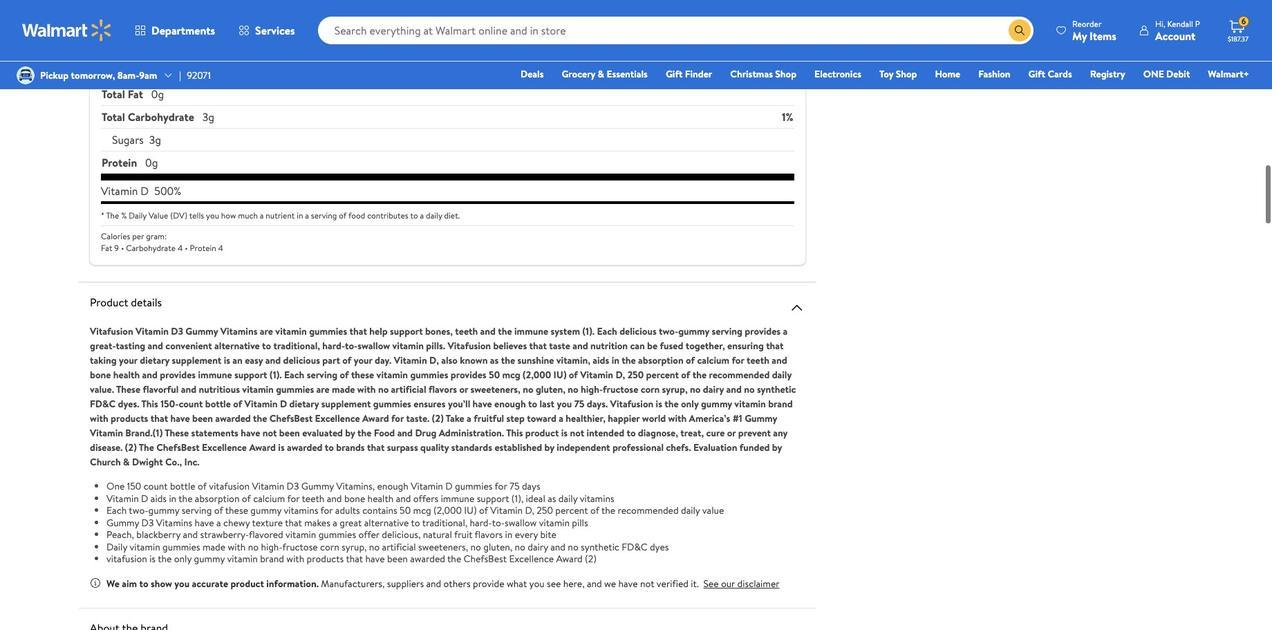 Task type: describe. For each thing, give the bounding box(es) containing it.
church
[[90, 455, 121, 469]]

1 vertical spatial these
[[165, 426, 189, 440]]

% daily value*
[[726, 64, 794, 80]]

0 vertical spatial chefsbest
[[270, 412, 313, 425]]

vitamin down quality
[[411, 479, 443, 493]]

1 vertical spatial supplement
[[322, 397, 371, 411]]

only inside vitafusion vitamin d3 gummy vitamins are vitamin gummies that help support bones, teeth and the immune system (1). each delicious two-gummy serving provides a great-tasting and convenient alternative to traditional, hard-to-swallow vitamin pills. vitafusion believes that taste and nutrition can be fused together, ensuring that taking your dietary supplement is an easy and delicious part of your day. vitamin d, also known as the sunshine vitamin, aids in the absorption of calcium for teeth and bone health and provides immune support (1). each serving of these vitamin gummies provides 50 mcg (2,000 iu) of vitamin d, 250 percent of the recommended daily value. these flavorful and nutritious vitamin gummies are made with no artificial flavors or sweeteners, no gluten, no high-fructose corn syrup, no dairy and no synthetic fd&c dyes. this 150-count bottle of vitamin d dietary supplement gummies ensures you'll have enough to last you 75 days. vitafusion is the only gummy vitamin brand with products that have been awarded the chefsbest excellence award for taste. (2) take a fruitful step toward a healthier, happier world with america's #1 gummy vitamin brand.(1) these statements have not been evaluated by the food and drug administration. this product is not intended to diagnose, treat, cure or prevent any disease. (2) the chefsbest excellence award is awarded to brands that surpass quality standards established by independent professional chefs. evaluation funded by church & dwight co., inc.
[[681, 397, 699, 411]]

50 inside vitafusion vitamin d3 gummy vitamins are vitamin gummies that help support bones, teeth and the immune system (1). each delicious two-gummy serving provides a great-tasting and convenient alternative to traditional, hard-to-swallow vitamin pills. vitafusion believes that taste and nutrition can be fused together, ensuring that taking your dietary supplement is an easy and delicious part of your day. vitamin d, also known as the sunshine vitamin, aids in the absorption of calcium for teeth and bone health and provides immune support (1). each serving of these vitamin gummies provides 50 mcg (2,000 iu) of vitamin d, 250 percent of the recommended daily value. these flavorful and nutritious vitamin gummies are made with no artificial flavors or sweeteners, no gluten, no high-fructose corn syrup, no dairy and no synthetic fd&c dyes. this 150-count bottle of vitamin d dietary supplement gummies ensures you'll have enough to last you 75 days. vitafusion is the only gummy vitamin brand with products that have been awarded the chefsbest excellence award for taste. (2) take a fruitful step toward a healthier, happier world with america's #1 gummy vitamin brand.(1) these statements have not been evaluated by the food and drug administration. this product is not intended to diagnose, treat, cure or prevent any disease. (2) the chefsbest excellence award is awarded to brands that surpass quality standards established by independent professional chefs. evaluation funded by church & dwight co., inc.
[[489, 368, 500, 382]]

that down food
[[367, 441, 385, 455]]

the up others
[[448, 552, 462, 566]]

one
[[1144, 67, 1165, 81]]

traditional, inside one 150 count bottle of vitafusion vitamin d3 gummy vitamins, enough vitamin d gummies for 75 days vitamin d aids in the absorption of calcium for teeth and bone health and offers immune support (1), ideal as daily vitamins each two-gummy serving of these gummy vitamins for adults contains 50 mcg (2,000 iu) of vitamin d, 250 percent of the recommended daily value gummy d3 vitamins have a chewy texture that makes a great alternative to traditional, hard-to-swallow vitamin pills peach, blackberry and strawberry-flavored vitamin gummies offer delicious, natural fruit flavors in every bite daily vitamin gummies made with no high-fructose corn syrup, no artificial sweeteners, no gluten, no dairy and no synthetic fd&c dyes​ vitafusion is the only gummy vitamin brand with products that have been awarded the chefsbest excellence award (2)
[[423, 516, 468, 530]]

days
[[522, 479, 541, 493]]

*
[[101, 210, 104, 221]]

fashion
[[979, 67, 1011, 81]]

50 inside one 150 count bottle of vitafusion vitamin d3 gummy vitamins, enough vitamin d gummies for 75 days vitamin d aids in the absorption of calcium for teeth and bone health and offers immune support (1), ideal as daily vitamins each two-gummy serving of these gummy vitamins for adults contains 50 mcg (2,000 iu) of vitamin d, 250 percent of the recommended daily value gummy d3 vitamins have a chewy texture that makes a great alternative to traditional, hard-to-swallow vitamin pills peach, blackberry and strawberry-flavored vitamin gummies offer delicious, natural fruit flavors in every bite daily vitamin gummies made with no high-fructose corn syrup, no artificial sweeteners, no gluten, no dairy and no synthetic fd&c dyes​ vitafusion is the only gummy vitamin brand with products that have been awarded the chefsbest excellence award (2)
[[400, 504, 411, 517]]

with up information. on the left bottom of page
[[287, 552, 305, 566]]

0 vertical spatial this
[[141, 397, 158, 411]]

of down inc.
[[198, 479, 207, 493]]

1 horizontal spatial support
[[390, 324, 423, 338]]

no down the vitamin,
[[568, 383, 579, 396]]

you left see
[[530, 577, 545, 590]]

1 vertical spatial vitafusion
[[448, 339, 491, 353]]

have down offer
[[366, 552, 385, 566]]

gummy up flavored
[[251, 504, 282, 517]]

vitamins inside one 150 count bottle of vitafusion vitamin d3 gummy vitamins, enough vitamin d gummies for 75 days vitamin d aids in the absorption of calcium for teeth and bone health and offers immune support (1), ideal as daily vitamins each two-gummy serving of these gummy vitamins for adults contains 50 mcg (2,000 iu) of vitamin d, 250 percent of the recommended daily value gummy d3 vitamins have a chewy texture that makes a great alternative to traditional, hard-to-swallow vitamin pills peach, blackberry and strawberry-flavored vitamin gummies offer delicious, natural fruit flavors in every bite daily vitamin gummies made with no high-fructose corn syrup, no artificial sweeteners, no gluten, no dairy and no synthetic fd&c dyes​ vitafusion is the only gummy vitamin brand with products that have been awarded the chefsbest excellence award (2)
[[156, 516, 192, 530]]

the down easy
[[253, 412, 267, 425]]

teeth inside one 150 count bottle of vitafusion vitamin d3 gummy vitamins, enough vitamin d gummies for 75 days vitamin d aids in the absorption of calcium for teeth and bone health and offers immune support (1), ideal as daily vitamins each two-gummy serving of these gummy vitamins for adults contains 50 mcg (2,000 iu) of vitamin d, 250 percent of the recommended daily value gummy d3 vitamins have a chewy texture that makes a great alternative to traditional, hard-to-swallow vitamin pills peach, blackberry and strawberry-flavored vitamin gummies offer delicious, natural fruit flavors in every bite daily vitamin gummies made with no high-fructose corn syrup, no artificial sweeteners, no gluten, no dairy and no synthetic fd&c dyes​ vitafusion is the only gummy vitamin brand with products that have been awarded the chefsbest excellence award (2)
[[302, 492, 325, 505]]

serving inside one 150 count bottle of vitafusion vitamin d3 gummy vitamins, enough vitamin d gummies for 75 days vitamin d aids in the absorption of calcium for teeth and bone health and offers immune support (1), ideal as daily vitamins each two-gummy serving of these gummy vitamins for adults contains 50 mcg (2,000 iu) of vitamin d, 250 percent of the recommended daily value gummy d3 vitamins have a chewy texture that makes a great alternative to traditional, hard-to-swallow vitamin pills peach, blackberry and strawberry-flavored vitamin gummies offer delicious, natural fruit flavors in every bite daily vitamin gummies made with no high-fructose corn syrup, no artificial sweeteners, no gluten, no dairy and no synthetic fd&c dyes​ vitafusion is the only gummy vitamin brand with products that have been awarded the chefsbest excellence award (2)
[[182, 504, 212, 517]]

count inside vitafusion vitamin d3 gummy vitamins are vitamin gummies that help support bones, teeth and the immune system (1). each delicious two-gummy serving provides a great-tasting and convenient alternative to traditional, hard-to-swallow vitamin pills. vitafusion believes that taste and nutrition can be fused together, ensuring that taking your dietary supplement is an easy and delicious part of your day. vitamin d, also known as the sunshine vitamin, aids in the absorption of calcium for teeth and bone health and provides immune support (1). each serving of these vitamin gummies provides 50 mcg (2,000 iu) of vitamin d, 250 percent of the recommended daily value. these flavorful and nutritious vitamin gummies are made with no artificial flavors or sweeteners, no gluten, no high-fructose corn syrup, no dairy and no synthetic fd&c dyes. this 150-count bottle of vitamin d dietary supplement gummies ensures you'll have enough to last you 75 days. vitafusion is the only gummy vitamin brand with products that have been awarded the chefsbest excellence award for taste. (2) take a fruitful step toward a healthier, happier world with america's #1 gummy vitamin brand.(1) these statements have not been evaluated by the food and drug administration. this product is not intended to diagnose, treat, cure or prevent any disease. (2) the chefsbest excellence award is awarded to brands that surpass quality standards established by independent professional chefs. evaluation funded by church & dwight co., inc.
[[179, 397, 203, 411]]

percent inside one 150 count bottle of vitafusion vitamin d3 gummy vitamins, enough vitamin d gummies for 75 days vitamin d aids in the absorption of calcium for teeth and bone health and offers immune support (1), ideal as daily vitamins each two-gummy serving of these gummy vitamins for adults contains 50 mcg (2,000 iu) of vitamin d, 250 percent of the recommended daily value gummy d3 vitamins have a chewy texture that makes a great alternative to traditional, hard-to-swallow vitamin pills peach, blackberry and strawberry-flavored vitamin gummies offer delicious, natural fruit flavors in every bite daily vitamin gummies made with no high-fructose corn syrup, no artificial sweeteners, no gluten, no dairy and no synthetic fd&c dyes​ vitafusion is the only gummy vitamin brand with products that have been awarded the chefsbest excellence award (2)
[[556, 504, 588, 517]]

aids inside vitafusion vitamin d3 gummy vitamins are vitamin gummies that help support bones, teeth and the immune system (1). each delicious two-gummy serving provides a great-tasting and convenient alternative to traditional, hard-to-swallow vitamin pills. vitafusion believes that taste and nutrition can be fused together, ensuring that taking your dietary supplement is an easy and delicious part of your day. vitamin d, also known as the sunshine vitamin, aids in the absorption of calcium for teeth and bone health and provides immune support (1). each serving of these vitamin gummies provides 50 mcg (2,000 iu) of vitamin d, 250 percent of the recommended daily value. these flavorful and nutritious vitamin gummies are made with no artificial flavors or sweeteners, no gluten, no high-fructose corn syrup, no dairy and no synthetic fd&c dyes. this 150-count bottle of vitamin d dietary supplement gummies ensures you'll have enough to last you 75 days. vitafusion is the only gummy vitamin brand with products that have been awarded the chefsbest excellence award for taste. (2) take a fruitful step toward a healthier, happier world with america's #1 gummy vitamin brand.(1) these statements have not been evaluated by the food and drug administration. this product is not intended to diagnose, treat, cure or prevent any disease. (2) the chefsbest excellence award is awarded to brands that surpass quality standards established by independent professional chefs. evaluation funded by church & dwight co., inc.
[[593, 354, 610, 367]]

product inside vitafusion vitamin d3 gummy vitamins are vitamin gummies that help support bones, teeth and the immune system (1). each delicious two-gummy serving provides a great-tasting and convenient alternative to traditional, hard-to-swallow vitamin pills. vitafusion believes that taste and nutrition can be fused together, ensuring that taking your dietary supplement is an easy and delicious part of your day. vitamin d, also known as the sunshine vitamin, aids in the absorption of calcium for teeth and bone health and provides immune support (1). each serving of these vitamin gummies provides 50 mcg (2,000 iu) of vitamin d, 250 percent of the recommended daily value. these flavorful and nutritious vitamin gummies are made with no artificial flavors or sweeteners, no gluten, no high-fructose corn syrup, no dairy and no synthetic fd&c dyes. this 150-count bottle of vitamin d dietary supplement gummies ensures you'll have enough to last you 75 days. vitafusion is the only gummy vitamin brand with products that have been awarded the chefsbest excellence award for taste. (2) take a fruitful step toward a healthier, happier world with america's #1 gummy vitamin brand.(1) these statements have not been evaluated by the food and drug administration. this product is not intended to diagnose, treat, cure or prevent any disease. (2) the chefsbest excellence award is awarded to brands that surpass quality standards established by independent professional chefs. evaluation funded by church & dwight co., inc.
[[526, 426, 559, 440]]

dairy inside vitafusion vitamin d3 gummy vitamins are vitamin gummies that help support bones, teeth and the immune system (1). each delicious two-gummy serving provides a great-tasting and convenient alternative to traditional, hard-to-swallow vitamin pills. vitafusion believes that taste and nutrition can be fused together, ensuring that taking your dietary supplement is an easy and delicious part of your day. vitamin d, also known as the sunshine vitamin, aids in the absorption of calcium for teeth and bone health and provides immune support (1). each serving of these vitamin gummies provides 50 mcg (2,000 iu) of vitamin d, 250 percent of the recommended daily value. these flavorful and nutritious vitamin gummies are made with no artificial flavors or sweeteners, no gluten, no high-fructose corn syrup, no dairy and no synthetic fd&c dyes. this 150-count bottle of vitamin d dietary supplement gummies ensures you'll have enough to last you 75 days. vitafusion is the only gummy vitamin brand with products that have been awarded the chefsbest excellence award for taste. (2) take a fruitful step toward a healthier, happier world with america's #1 gummy vitamin brand.(1) these statements have not been evaluated by the food and drug administration. this product is not intended to diagnose, treat, cure or prevent any disease. (2) the chefsbest excellence award is awarded to brands that surpass quality standards established by independent professional chefs. evaluation funded by church & dwight co., inc.
[[703, 383, 724, 396]]

no down "sunshine"
[[523, 383, 534, 396]]

gummies up show
[[163, 540, 200, 554]]

$187.37
[[1229, 34, 1249, 44]]

prevent
[[739, 426, 771, 440]]

as inside one 150 count bottle of vitafusion vitamin d3 gummy vitamins, enough vitamin d gummies for 75 days vitamin d aids in the absorption of calcium for teeth and bone health and offers immune support (1), ideal as daily vitamins each two-gummy serving of these gummy vitamins for adults contains 50 mcg (2,000 iu) of vitamin d, 250 percent of the recommended daily value gummy d3 vitamins have a chewy texture that makes a great alternative to traditional, hard-to-swallow vitamin pills peach, blackberry and strawberry-flavored vitamin gummies offer delicious, natural fruit flavors in every bite daily vitamin gummies made with no high-fructose corn syrup, no artificial sweeteners, no gluten, no dairy and no synthetic fd&c dyes​ vitafusion is the only gummy vitamin brand with products that have been awarded the chefsbest excellence award (2)
[[548, 492, 557, 505]]

vitamin up peach,
[[107, 492, 139, 505]]

others
[[444, 577, 471, 590]]

0 horizontal spatial excellence
[[202, 441, 247, 455]]

brand inside one 150 count bottle of vitafusion vitamin d3 gummy vitamins, enough vitamin d gummies for 75 days vitamin d aids in the absorption of calcium for teeth and bone health and offers immune support (1), ideal as daily vitamins each two-gummy serving of these gummy vitamins for adults contains 50 mcg (2,000 iu) of vitamin d, 250 percent of the recommended daily value gummy d3 vitamins have a chewy texture that makes a great alternative to traditional, hard-to-swallow vitamin pills peach, blackberry and strawberry-flavored vitamin gummies offer delicious, natural fruit flavors in every bite daily vitamin gummies made with no high-fructose corn syrup, no artificial sweeteners, no gluten, no dairy and no synthetic fd&c dyes​ vitafusion is the only gummy vitamin brand with products that have been awarded the chefsbest excellence award (2)
[[260, 552, 284, 566]]

to- inside vitafusion vitamin d3 gummy vitamins are vitamin gummies that help support bones, teeth and the immune system (1). each delicious two-gummy serving provides a great-tasting and convenient alternative to traditional, hard-to-swallow vitamin pills. vitafusion believes that taste and nutrition can be fused together, ensuring that taking your dietary supplement is an easy and delicious part of your day. vitamin d, also known as the sunshine vitamin, aids in the absorption of calcium for teeth and bone health and provides immune support (1). each serving of these vitamin gummies provides 50 mcg (2,000 iu) of vitamin d, 250 percent of the recommended daily value. these flavorful and nutritious vitamin gummies are made with no artificial flavors or sweeteners, no gluten, no high-fructose corn syrup, no dairy and no synthetic fd&c dyes. this 150-count bottle of vitamin d dietary supplement gummies ensures you'll have enough to last you 75 days. vitafusion is the only gummy vitamin brand with products that have been awarded the chefsbest excellence award for taste. (2) take a fruitful step toward a healthier, happier world with america's #1 gummy vitamin brand.(1) these statements have not been evaluated by the food and drug administration. this product is not intended to diagnose, treat, cure or prevent any disease. (2) the chefsbest excellence award is awarded to brands that surpass quality standards established by independent professional chefs. evaluation funded by church & dwight co., inc.
[[345, 339, 358, 353]]

(2,000 inside vitafusion vitamin d3 gummy vitamins are vitamin gummies that help support bones, teeth and the immune system (1). each delicious two-gummy serving provides a great-tasting and convenient alternative to traditional, hard-to-swallow vitamin pills. vitafusion believes that taste and nutrition can be fused together, ensuring that taking your dietary supplement is an easy and delicious part of your day. vitamin d, also known as the sunshine vitamin, aids in the absorption of calcium for teeth and bone health and provides immune support (1). each serving of these vitamin gummies provides 50 mcg (2,000 iu) of vitamin d, 250 percent of the recommended daily value. these flavorful and nutritious vitamin gummies are made with no artificial flavors or sweeteners, no gluten, no high-fructose corn syrup, no dairy and no synthetic fd&c dyes. this 150-count bottle of vitamin d dietary supplement gummies ensures you'll have enough to last you 75 days. vitafusion is the only gummy vitamin brand with products that have been awarded the chefsbest excellence award for taste. (2) take a fruitful step toward a healthier, happier world with america's #1 gummy vitamin brand.(1) these statements have not been evaluated by the food and drug administration. this product is not intended to diagnose, treat, cure or prevent any disease. (2) the chefsbest excellence award is awarded to brands that surpass quality standards established by independent professional chefs. evaluation funded by church & dwight co., inc.
[[523, 368, 551, 382]]

the up world
[[665, 397, 679, 411]]

grocery & essentials link
[[556, 66, 654, 82]]

is left brands on the left bottom of the page
[[278, 441, 285, 455]]

2 • from the left
[[185, 242, 188, 254]]

2 vertical spatial d3
[[142, 516, 154, 530]]

vitamin up the texture
[[252, 479, 284, 493]]

(1),
[[512, 492, 524, 505]]

gummy up prevent
[[745, 412, 778, 425]]

great
[[340, 516, 362, 530]]

0 vertical spatial excellence
[[315, 412, 360, 425]]

my
[[1073, 28, 1088, 43]]

of down "together,"
[[686, 354, 695, 367]]

0 vertical spatial (1).
[[583, 324, 595, 338]]

these inside one 150 count bottle of vitafusion vitamin d3 gummy vitamins, enough vitamin d gummies for 75 days vitamin d aids in the absorption of calcium for teeth and bone health and offers immune support (1), ideal as daily vitamins each two-gummy serving of these gummy vitamins for adults contains 50 mcg (2,000 iu) of vitamin d, 250 percent of the recommended daily value gummy d3 vitamins have a chewy texture that makes a great alternative to traditional, hard-to-swallow vitamin pills peach, blackberry and strawberry-flavored vitamin gummies offer delicious, natural fruit flavors in every bite daily vitamin gummies made with no high-fructose corn syrup, no artificial sweeteners, no gluten, no dairy and no synthetic fd&c dyes​ vitafusion is the only gummy vitamin brand with products that have been awarded the chefsbest excellence award (2)
[[225, 504, 248, 517]]

gummy up makes
[[301, 479, 334, 493]]

gift cards link
[[1023, 66, 1079, 82]]

gummies down adults
[[319, 528, 356, 542]]

1 horizontal spatial this
[[507, 426, 523, 440]]

1 vertical spatial (1).
[[270, 368, 282, 382]]

disease.
[[90, 441, 123, 455]]

you right show
[[175, 577, 190, 590]]

0 horizontal spatial by
[[345, 426, 355, 440]]

be
[[648, 339, 658, 353]]

hard- inside one 150 count bottle of vitafusion vitamin d3 gummy vitamins, enough vitamin d gummies for 75 days vitamin d aids in the absorption of calcium for teeth and bone health and offers immune support (1), ideal as daily vitamins each two-gummy serving of these gummy vitamins for adults contains 50 mcg (2,000 iu) of vitamin d, 250 percent of the recommended daily value gummy d3 vitamins have a chewy texture that makes a great alternative to traditional, hard-to-swallow vitamin pills peach, blackberry and strawberry-flavored vitamin gummies offer delicious, natural fruit flavors in every bite daily vitamin gummies made with no high-fructose corn syrup, no artificial sweeteners, no gluten, no dairy and no synthetic fd&c dyes​ vitafusion is the only gummy vitamin brand with products that have been awarded the chefsbest excellence award (2)
[[470, 516, 492, 530]]

no down day. at the left
[[378, 383, 389, 396]]

0 vertical spatial or
[[460, 383, 469, 396]]

that left makes
[[285, 516, 302, 530]]

surpass
[[387, 441, 418, 455]]

1 vertical spatial chefsbest
[[156, 441, 200, 455]]

no down the texture
[[248, 540, 259, 554]]

0 horizontal spatial provides
[[160, 368, 196, 382]]

1 horizontal spatial %
[[726, 64, 734, 80]]

much
[[238, 210, 258, 221]]

every
[[515, 528, 538, 542]]

0 vertical spatial fat
[[128, 86, 143, 102]]

vitamin up disease.
[[90, 426, 123, 440]]

convenient
[[166, 339, 212, 353]]

gummy down one
[[107, 516, 139, 530]]

of down part
[[340, 368, 349, 382]]

1 vertical spatial or
[[728, 426, 736, 440]]

of down the "fused" at the bottom
[[682, 368, 691, 382]]

easy
[[245, 354, 263, 367]]

cure
[[707, 426, 725, 440]]

information.
[[267, 577, 319, 590]]

0g for total fat
[[151, 86, 164, 102]]

bite
[[541, 528, 557, 542]]

1 4 from the left
[[178, 242, 183, 254]]

of left food
[[339, 210, 347, 221]]

1 vertical spatial 3g
[[149, 132, 161, 147]]

2 horizontal spatial d,
[[616, 368, 626, 382]]

hi,
[[1156, 18, 1166, 29]]

the up "believes"
[[498, 324, 512, 338]]

1 horizontal spatial delicious
[[620, 324, 657, 338]]

flavors inside one 150 count bottle of vitafusion vitamin d3 gummy vitamins, enough vitamin d gummies for 75 days vitamin d aids in the absorption of calcium for teeth and bone health and offers immune support (1), ideal as daily vitamins each two-gummy serving of these gummy vitamins for adults contains 50 mcg (2,000 iu) of vitamin d, 250 percent of the recommended daily value gummy d3 vitamins have a chewy texture that makes a great alternative to traditional, hard-to-swallow vitamin pills peach, blackberry and strawberry-flavored vitamin gummies offer delicious, natural fruit flavors in every bite daily vitamin gummies made with no high-fructose corn syrup, no artificial sweeteners, no gluten, no dairy and no synthetic fd&c dyes​ vitafusion is the only gummy vitamin brand with products that have been awarded the chefsbest excellence award (2)
[[475, 528, 503, 542]]

per for amount
[[142, 13, 158, 28]]

of right pills
[[591, 504, 600, 517]]

days.
[[587, 397, 608, 411]]

one
[[107, 479, 125, 493]]

0 vertical spatial are
[[260, 324, 273, 338]]

gummy up blackberry
[[148, 504, 179, 517]]

0g for protein
[[145, 155, 158, 170]]

0 vertical spatial the
[[106, 210, 119, 221]]

have up fruitful
[[473, 397, 492, 411]]

flavorful
[[143, 383, 179, 396]]

that up "sunshine"
[[530, 339, 547, 353]]

to up easy
[[262, 339, 271, 353]]

chefs.
[[666, 441, 692, 455]]

been inside one 150 count bottle of vitafusion vitamin d3 gummy vitamins, enough vitamin d gummies for 75 days vitamin d aids in the absorption of calcium for teeth and bone health and offers immune support (1), ideal as daily vitamins each two-gummy serving of these gummy vitamins for adults contains 50 mcg (2,000 iu) of vitamin d, 250 percent of the recommended daily value gummy d3 vitamins have a chewy texture that makes a great alternative to traditional, hard-to-swallow vitamin pills peach, blackberry and strawberry-flavored vitamin gummies offer delicious, natural fruit flavors in every bite daily vitamin gummies made with no high-fructose corn syrup, no artificial sweeteners, no gluten, no dairy and no synthetic fd&c dyes​ vitafusion is the only gummy vitamin brand with products that have been awarded the chefsbest excellence award (2)
[[387, 552, 408, 566]]

see
[[547, 577, 561, 590]]

toy
[[880, 67, 894, 81]]

corn inside vitafusion vitamin d3 gummy vitamins are vitamin gummies that help support bones, teeth and the immune system (1). each delicious two-gummy serving provides a great-tasting and convenient alternative to traditional, hard-to-swallow vitamin pills. vitafusion believes that taste and nutrition can be fused together, ensuring that taking your dietary supplement is an easy and delicious part of your day. vitamin d, also known as the sunshine vitamin, aids in the absorption of calcium for teeth and bone health and provides immune support (1). each serving of these vitamin gummies provides 50 mcg (2,000 iu) of vitamin d, 250 percent of the recommended daily value. these flavorful and nutritious vitamin gummies are made with no artificial flavors or sweeteners, no gluten, no high-fructose corn syrup, no dairy and no synthetic fd&c dyes. this 150-count bottle of vitamin d dietary supplement gummies ensures you'll have enough to last you 75 days. vitafusion is the only gummy vitamin brand with products that have been awarded the chefsbest excellence award for taste. (2) take a fruitful step toward a healthier, happier world with america's #1 gummy vitamin brand.(1) these statements have not been evaluated by the food and drug administration. this product is not intended to diagnose, treat, cure or prevent any disease. (2) the chefsbest excellence award is awarded to brands that surpass quality standards established by independent professional chefs. evaluation funded by church & dwight co., inc.
[[641, 383, 660, 396]]

of down the nutritious
[[233, 397, 242, 411]]

2 horizontal spatial by
[[773, 441, 783, 455]]

2 horizontal spatial not
[[641, 577, 655, 590]]

funded
[[740, 441, 770, 455]]

here,
[[564, 577, 585, 590]]

gummies down "also" on the left
[[411, 368, 449, 382]]

of down the vitamin,
[[569, 368, 578, 382]]

0 vertical spatial awarded
[[215, 412, 251, 425]]

synthetic inside vitafusion vitamin d3 gummy vitamins are vitamin gummies that help support bones, teeth and the immune system (1). each delicious two-gummy serving provides a great-tasting and convenient alternative to traditional, hard-to-swallow vitamin pills. vitafusion believes that taste and nutrition can be fused together, ensuring that taking your dietary supplement is an easy and delicious part of your day. vitamin d, also known as the sunshine vitamin, aids in the absorption of calcium for teeth and bone health and provides immune support (1). each serving of these vitamin gummies provides 50 mcg (2,000 iu) of vitamin d, 250 percent of the recommended daily value. these flavorful and nutritious vitamin gummies are made with no artificial flavors or sweeteners, no gluten, no high-fructose corn syrup, no dairy and no synthetic fd&c dyes. this 150-count bottle of vitamin d dietary supplement gummies ensures you'll have enough to last you 75 days. vitafusion is the only gummy vitamin brand with products that have been awarded the chefsbest excellence award for taste. (2) take a fruitful step toward a healthier, happier world with america's #1 gummy vitamin brand.(1) these statements have not been evaluated by the food and drug administration. this product is not intended to diagnose, treat, cure or prevent any disease. (2) the chefsbest excellence award is awarded to brands that surpass quality standards established by independent professional chefs. evaluation funded by church & dwight co., inc.
[[757, 383, 797, 396]]

have right we
[[619, 577, 638, 590]]

professional
[[613, 441, 664, 455]]

0 vertical spatial immune
[[515, 324, 549, 338]]

0 horizontal spatial vitamins
[[284, 504, 319, 517]]

products inside vitafusion vitamin d3 gummy vitamins are vitamin gummies that help support bones, teeth and the immune system (1). each delicious two-gummy serving provides a great-tasting and convenient alternative to traditional, hard-to-swallow vitamin pills. vitafusion believes that taste and nutrition can be fused together, ensuring that taking your dietary supplement is an easy and delicious part of your day. vitamin d, also known as the sunshine vitamin, aids in the absorption of calcium for teeth and bone health and provides immune support (1). each serving of these vitamin gummies provides 50 mcg (2,000 iu) of vitamin d, 250 percent of the recommended daily value. these flavorful and nutritious vitamin gummies are made with no artificial flavors or sweeteners, no gluten, no high-fructose corn syrup, no dairy and no synthetic fd&c dyes. this 150-count bottle of vitamin d dietary supplement gummies ensures you'll have enough to last you 75 days. vitafusion is the only gummy vitamin brand with products that have been awarded the chefsbest excellence award for taste. (2) take a fruitful step toward a healthier, happier world with america's #1 gummy vitamin brand.(1) these statements have not been evaluated by the food and drug administration. this product is not intended to diagnose, treat, cure or prevent any disease. (2) the chefsbest excellence award is awarded to brands that surpass quality standards established by independent professional chefs. evaluation funded by church & dwight co., inc.
[[111, 412, 148, 425]]

in right the nutrient
[[297, 210, 303, 221]]

0 vertical spatial (2)
[[432, 412, 444, 425]]

that down 150-
[[151, 412, 168, 425]]

we
[[107, 577, 120, 590]]

value
[[149, 210, 168, 221]]

of right part
[[343, 354, 352, 367]]

no down pills
[[568, 540, 579, 554]]

0 horizontal spatial not
[[263, 426, 277, 440]]

1 horizontal spatial vitamins
[[580, 492, 615, 505]]

vitamin down the vitamin,
[[581, 368, 614, 382]]

walmart+ link
[[1203, 66, 1256, 82]]

|
[[179, 68, 181, 82]]

daily left the 'value'
[[681, 504, 700, 517]]

gummies up "taste."
[[373, 397, 412, 411]]

sweeteners, inside vitafusion vitamin d3 gummy vitamins are vitamin gummies that help support bones, teeth and the immune system (1). each delicious two-gummy serving provides a great-tasting and convenient alternative to traditional, hard-to-swallow vitamin pills. vitafusion believes that taste and nutrition can be fused together, ensuring that taking your dietary supplement is an easy and delicious part of your day. vitamin d, also known as the sunshine vitamin, aids in the absorption of calcium for teeth and bone health and provides immune support (1). each serving of these vitamin gummies provides 50 mcg (2,000 iu) of vitamin d, 250 percent of the recommended daily value. these flavorful and nutritious vitamin gummies are made with no artificial flavors or sweeteners, no gluten, no high-fructose corn syrup, no dairy and no synthetic fd&c dyes. this 150-count bottle of vitamin d dietary supplement gummies ensures you'll have enough to last you 75 days. vitafusion is the only gummy vitamin brand with products that have been awarded the chefsbest excellence award for taste. (2) take a fruitful step toward a healthier, happier world with america's #1 gummy vitamin brand.(1) these statements have not been evaluated by the food and drug administration. this product is not intended to diagnose, treat, cure or prevent any disease. (2) the chefsbest excellence award is awarded to brands that surpass quality standards established by independent professional chefs. evaluation funded by church & dwight co., inc.
[[471, 383, 521, 396]]

can
[[631, 339, 645, 353]]

total for total fat
[[102, 86, 125, 102]]

the up show
[[158, 552, 172, 566]]

Walmart Site-Wide search field
[[318, 17, 1034, 44]]

daily up pills
[[559, 492, 578, 505]]

vitamin,
[[557, 354, 591, 367]]

pills
[[572, 516, 588, 530]]

gift for gift cards
[[1029, 67, 1046, 81]]

tomorrow,
[[71, 68, 115, 82]]

ensuring
[[728, 339, 764, 353]]

believes
[[494, 339, 527, 353]]

vitamin right day. at the left
[[394, 354, 427, 367]]

0 horizontal spatial d,
[[430, 354, 439, 367]]

bottle inside one 150 count bottle of vitafusion vitamin d3 gummy vitamins, enough vitamin d gummies for 75 days vitamin d aids in the absorption of calcium for teeth and bone health and offers immune support (1), ideal as daily vitamins each two-gummy serving of these gummy vitamins for adults contains 50 mcg (2,000 iu) of vitamin d, 250 percent of the recommended daily value gummy d3 vitamins have a chewy texture that makes a great alternative to traditional, hard-to-swallow vitamin pills peach, blackberry and strawberry-flavored vitamin gummies offer delicious, natural fruit flavors in every bite daily vitamin gummies made with no high-fructose corn syrup, no artificial sweeteners, no gluten, no dairy and no synthetic fd&c dyes​ vitafusion is the only gummy vitamin brand with products that have been awarded the chefsbest excellence award (2)
[[170, 479, 196, 493]]

tasting
[[116, 339, 145, 353]]

gift finder link
[[660, 66, 719, 82]]

that right ensuring
[[767, 339, 784, 353]]

d inside vitafusion vitamin d3 gummy vitamins are vitamin gummies that help support bones, teeth and the immune system (1). each delicious two-gummy serving provides a great-tasting and convenient alternative to traditional, hard-to-swallow vitamin pills. vitafusion believes that taste and nutrition can be fused together, ensuring that taking your dietary supplement is an easy and delicious part of your day. vitamin d, also known as the sunshine vitamin, aids in the absorption of calcium for teeth and bone health and provides immune support (1). each serving of these vitamin gummies provides 50 mcg (2,000 iu) of vitamin d, 250 percent of the recommended daily value. these flavorful and nutritious vitamin gummies are made with no artificial flavors or sweeteners, no gluten, no high-fructose corn syrup, no dairy and no synthetic fd&c dyes. this 150-count bottle of vitamin d dietary supplement gummies ensures you'll have enough to last you 75 days. vitafusion is the only gummy vitamin brand with products that have been awarded the chefsbest excellence award for taste. (2) take a fruitful step toward a healthier, happier world with america's #1 gummy vitamin brand.(1) these statements have not been evaluated by the food and drug administration. this product is not intended to diagnose, treat, cure or prevent any disease. (2) the chefsbest excellence award is awarded to brands that surpass quality standards established by independent professional chefs. evaluation funded by church & dwight co., inc.
[[280, 397, 287, 411]]

in inside vitafusion vitamin d3 gummy vitamins are vitamin gummies that help support bones, teeth and the immune system (1). each delicious two-gummy serving provides a great-tasting and convenient alternative to traditional, hard-to-swallow vitamin pills. vitafusion believes that taste and nutrition can be fused together, ensuring that taking your dietary supplement is an easy and delicious part of your day. vitamin d, also known as the sunshine vitamin, aids in the absorption of calcium for teeth and bone health and provides immune support (1). each serving of these vitamin gummies provides 50 mcg (2,000 iu) of vitamin d, 250 percent of the recommended daily value. these flavorful and nutritious vitamin gummies are made with no artificial flavors or sweeteners, no gluten, no high-fructose corn syrup, no dairy and no synthetic fd&c dyes. this 150-count bottle of vitamin d dietary supplement gummies ensures you'll have enough to last you 75 days. vitafusion is the only gummy vitamin brand with products that have been awarded the chefsbest excellence award for taste. (2) take a fruitful step toward a healthier, happier world with america's #1 gummy vitamin brand.(1) these statements have not been evaluated by the food and drug administration. this product is not intended to diagnose, treat, cure or prevent any disease. (2) the chefsbest excellence award is awarded to brands that surpass quality standards established by independent professional chefs. evaluation funded by church & dwight co., inc.
[[612, 354, 620, 367]]

250 inside one 150 count bottle of vitafusion vitamin d3 gummy vitamins, enough vitamin d gummies for 75 days vitamin d aids in the absorption of calcium for teeth and bone health and offers immune support (1), ideal as daily vitamins each two-gummy serving of these gummy vitamins for adults contains 50 mcg (2,000 iu) of vitamin d, 250 percent of the recommended daily value gummy d3 vitamins have a chewy texture that makes a great alternative to traditional, hard-to-swallow vitamin pills peach, blackberry and strawberry-flavored vitamin gummies offer delicious, natural fruit flavors in every bite daily vitamin gummies made with no high-fructose corn syrup, no artificial sweeteners, no gluten, no dairy and no synthetic fd&c dyes​ vitafusion is the only gummy vitamin brand with products that have been awarded the chefsbest excellence award (2)
[[537, 504, 553, 517]]

great-
[[90, 339, 116, 353]]

show
[[151, 577, 172, 590]]

1 vertical spatial support
[[234, 368, 267, 382]]

vitamin up every
[[491, 504, 523, 517]]

0 vertical spatial &
[[598, 67, 605, 81]]

no up the america's
[[691, 383, 701, 396]]

have down 150-
[[171, 412, 190, 425]]

iu) inside one 150 count bottle of vitafusion vitamin d3 gummy vitamins, enough vitamin d gummies for 75 days vitamin d aids in the absorption of calcium for teeth and bone health and offers immune support (1), ideal as daily vitamins each two-gummy serving of these gummy vitamins for adults contains 50 mcg (2,000 iu) of vitamin d, 250 percent of the recommended daily value gummy d3 vitamins have a chewy texture that makes a great alternative to traditional, hard-to-swallow vitamin pills peach, blackberry and strawberry-flavored vitamin gummies offer delicious, natural fruit flavors in every bite daily vitamin gummies made with no high-fructose corn syrup, no artificial sweeteners, no gluten, no dairy and no synthetic fd&c dyes​ vitafusion is the only gummy vitamin brand with products that have been awarded the chefsbest excellence award (2)
[[464, 504, 477, 517]]

of left the chewy
[[214, 504, 223, 517]]

enough inside vitafusion vitamin d3 gummy vitamins are vitamin gummies that help support bones, teeth and the immune system (1). each delicious two-gummy serving provides a great-tasting and convenient alternative to traditional, hard-to-swallow vitamin pills. vitafusion believes that taste and nutrition can be fused together, ensuring that taking your dietary supplement is an easy and delicious part of your day. vitamin d, also known as the sunshine vitamin, aids in the absorption of calcium for teeth and bone health and provides immune support (1). each serving of these vitamin gummies provides 50 mcg (2,000 iu) of vitamin d, 250 percent of the recommended daily value. these flavorful and nutritious vitamin gummies are made with no artificial flavors or sweeteners, no gluten, no high-fructose corn syrup, no dairy and no synthetic fd&c dyes. this 150-count bottle of vitamin d dietary supplement gummies ensures you'll have enough to last you 75 days. vitafusion is the only gummy vitamin brand with products that have been awarded the chefsbest excellence award for taste. (2) take a fruitful step toward a healthier, happier world with america's #1 gummy vitamin brand.(1) these statements have not been evaluated by the food and drug administration. this product is not intended to diagnose, treat, cure or prevent any disease. (2) the chefsbest excellence award is awarded to brands that surpass quality standards established by independent professional chefs. evaluation funded by church & dwight co., inc.
[[495, 397, 526, 411]]

home
[[936, 67, 961, 81]]

treat,
[[681, 426, 704, 440]]

diet.
[[445, 210, 460, 221]]

to right contributes
[[411, 210, 418, 221]]

gift cards
[[1029, 67, 1073, 81]]

0 horizontal spatial these
[[116, 383, 140, 396]]

what
[[507, 577, 527, 590]]

with down day. at the left
[[358, 383, 376, 396]]

to right aim
[[139, 577, 148, 590]]

texture
[[252, 516, 283, 530]]

Search search field
[[318, 17, 1034, 44]]

daily left diet. at the left top
[[426, 210, 443, 221]]

calories for calories
[[101, 32, 160, 55]]

d, inside one 150 count bottle of vitafusion vitamin d3 gummy vitamins, enough vitamin d gummies for 75 days vitamin d aids in the absorption of calcium for teeth and bone health and offers immune support (1), ideal as daily vitamins each two-gummy serving of these gummy vitamins for adults contains 50 mcg (2,000 iu) of vitamin d, 250 percent of the recommended daily value gummy d3 vitamins have a chewy texture that makes a great alternative to traditional, hard-to-swallow vitamin pills peach, blackberry and strawberry-flavored vitamin gummies offer delicious, natural fruit flavors in every bite daily vitamin gummies made with no high-fructose corn syrup, no artificial sweeteners, no gluten, no dairy and no synthetic fd&c dyes​ vitafusion is the only gummy vitamin brand with products that have been awarded the chefsbest excellence award (2)
[[525, 504, 535, 517]]

fashion link
[[973, 66, 1017, 82]]

the down inc.
[[179, 492, 193, 505]]

1 vertical spatial immune
[[198, 368, 232, 382]]

ideal
[[526, 492, 546, 505]]

1 horizontal spatial by
[[545, 441, 555, 455]]

help
[[370, 324, 388, 338]]

excellence inside one 150 count bottle of vitafusion vitamin d3 gummy vitamins, enough vitamin d gummies for 75 days vitamin d aids in the absorption of calcium for teeth and bone health and offers immune support (1), ideal as daily vitamins each two-gummy serving of these gummy vitamins for adults contains 50 mcg (2,000 iu) of vitamin d, 250 percent of the recommended daily value gummy d3 vitamins have a chewy texture that makes a great alternative to traditional, hard-to-swallow vitamin pills peach, blackberry and strawberry-flavored vitamin gummies offer delicious, natural fruit flavors in every bite daily vitamin gummies made with no high-fructose corn syrup, no artificial sweeteners, no gluten, no dairy and no synthetic fd&c dyes​ vitafusion is the only gummy vitamin brand with products that have been awarded the chefsbest excellence award (2)
[[509, 552, 554, 566]]

that left help
[[350, 324, 367, 338]]

1 horizontal spatial vitafusion
[[209, 479, 250, 493]]

reorder my items
[[1073, 18, 1117, 43]]

1 vertical spatial each
[[284, 368, 305, 382]]

gummy up convenient
[[186, 324, 218, 338]]

departments button
[[123, 14, 227, 47]]

2 horizontal spatial d3
[[287, 479, 299, 493]]

syrup, inside one 150 count bottle of vitafusion vitamin d3 gummy vitamins, enough vitamin d gummies for 75 days vitamin d aids in the absorption of calcium for teeth and bone health and offers immune support (1), ideal as daily vitamins each two-gummy serving of these gummy vitamins for adults contains 50 mcg (2,000 iu) of vitamin d, 250 percent of the recommended daily value gummy d3 vitamins have a chewy texture that makes a great alternative to traditional, hard-to-swallow vitamin pills peach, blackberry and strawberry-flavored vitamin gummies offer delicious, natural fruit flavors in every bite daily vitamin gummies made with no high-fructose corn syrup, no artificial sweeteners, no gluten, no dairy and no synthetic fd&c dyes​ vitafusion is the only gummy vitamin brand with products that have been awarded the chefsbest excellence award (2)
[[342, 540, 367, 554]]

syrup, inside vitafusion vitamin d3 gummy vitamins are vitamin gummies that help support bones, teeth and the immune system (1). each delicious two-gummy serving provides a great-tasting and convenient alternative to traditional, hard-to-swallow vitamin pills. vitafusion believes that taste and nutrition can be fused together, ensuring that taking your dietary supplement is an easy and delicious part of your day. vitamin d, also known as the sunshine vitamin, aids in the absorption of calcium for teeth and bone health and provides immune support (1). each serving of these vitamin gummies provides 50 mcg (2,000 iu) of vitamin d, 250 percent of the recommended daily value. these flavorful and nutritious vitamin gummies are made with no artificial flavors or sweeteners, no gluten, no high-fructose corn syrup, no dairy and no synthetic fd&c dyes. this 150-count bottle of vitamin d dietary supplement gummies ensures you'll have enough to last you 75 days. vitafusion is the only gummy vitamin brand with products that have been awarded the chefsbest excellence award for taste. (2) take a fruitful step toward a healthier, happier world with america's #1 gummy vitamin brand.(1) these statements have not been evaluated by the food and drug administration. this product is not intended to diagnose, treat, cure or prevent any disease. (2) the chefsbest excellence award is awarded to brands that surpass quality standards established by independent professional chefs. evaluation funded by church & dwight co., inc.
[[662, 383, 688, 396]]

1 vertical spatial been
[[279, 426, 300, 440]]

2 horizontal spatial daily
[[736, 64, 760, 80]]

0 vertical spatial supplement
[[172, 354, 222, 367]]

in down co.,
[[169, 492, 177, 505]]

2 horizontal spatial each
[[597, 324, 618, 338]]

serving up | on the left top
[[161, 13, 195, 28]]

evaluation
[[694, 441, 738, 455]]

shop for toy shop
[[896, 67, 918, 81]]

1 horizontal spatial 3g
[[203, 109, 215, 125]]

total carbohydrate
[[102, 109, 194, 125]]

serving up ensuring
[[712, 324, 743, 338]]

15
[[780, 32, 795, 55]]

recommended inside vitafusion vitamin d3 gummy vitamins are vitamin gummies that help support bones, teeth and the immune system (1). each delicious two-gummy serving provides a great-tasting and convenient alternative to traditional, hard-to-swallow vitamin pills. vitafusion believes that taste and nutrition can be fused together, ensuring that taking your dietary supplement is an easy and delicious part of your day. vitamin d, also known as the sunshine vitamin, aids in the absorption of calcium for teeth and bone health and provides immune support (1). each serving of these vitamin gummies provides 50 mcg (2,000 iu) of vitamin d, 250 percent of the recommended daily value. these flavorful and nutritious vitamin gummies are made with no artificial flavors or sweeteners, no gluten, no high-fructose corn syrup, no dairy and no synthetic fd&c dyes. this 150-count bottle of vitamin d dietary supplement gummies ensures you'll have enough to last you 75 days. vitafusion is the only gummy vitamin brand with products that have been awarded the chefsbest excellence award for taste. (2) take a fruitful step toward a healthier, happier world with america's #1 gummy vitamin brand.(1) these statements have not been evaluated by the food and drug administration. this product is not intended to diagnose, treat, cure or prevent any disease. (2) the chefsbest excellence award is awarded to brands that surpass quality standards established by independent professional chefs. evaluation funded by church & dwight co., inc.
[[709, 368, 770, 382]]

enough inside one 150 count bottle of vitafusion vitamin d3 gummy vitamins, enough vitamin d gummies for 75 days vitamin d aids in the absorption of calcium for teeth and bone health and offers immune support (1), ideal as daily vitamins each two-gummy serving of these gummy vitamins for adults contains 50 mcg (2,000 iu) of vitamin d, 250 percent of the recommended daily value gummy d3 vitamins have a chewy texture that makes a great alternative to traditional, hard-to-swallow vitamin pills peach, blackberry and strawberry-flavored vitamin gummies offer delicious, natural fruit flavors in every bite daily vitamin gummies made with no high-fructose corn syrup, no artificial sweeteners, no gluten, no dairy and no synthetic fd&c dyes​ vitafusion is the only gummy vitamin brand with products that have been awarded the chefsbest excellence award (2)
[[377, 479, 409, 493]]

with down value.
[[90, 412, 108, 425]]

you right tells
[[206, 210, 219, 221]]

1 vertical spatial %
[[121, 210, 127, 221]]

sugars 3g
[[112, 132, 161, 147]]

the down "together,"
[[693, 368, 707, 382]]

1 vertical spatial daily
[[129, 210, 147, 221]]

gummies down standards
[[455, 479, 493, 493]]

2 horizontal spatial provides
[[745, 324, 781, 338]]

1 horizontal spatial teeth
[[455, 324, 478, 338]]

1 your from the left
[[119, 354, 138, 367]]

fructose inside one 150 count bottle of vitafusion vitamin d3 gummy vitamins, enough vitamin d gummies for 75 days vitamin d aids in the absorption of calcium for teeth and bone health and offers immune support (1), ideal as daily vitamins each two-gummy serving of these gummy vitamins for adults contains 50 mcg (2,000 iu) of vitamin d, 250 percent of the recommended daily value gummy d3 vitamins have a chewy texture that makes a great alternative to traditional, hard-to-swallow vitamin pills peach, blackberry and strawberry-flavored vitamin gummies offer delicious, natural fruit flavors in every bite daily vitamin gummies made with no high-fructose corn syrup, no artificial sweeteners, no gluten, no dairy and no synthetic fd&c dyes​ vitafusion is the only gummy vitamin brand with products that have been awarded the chefsbest excellence award (2)
[[283, 540, 318, 554]]

#1
[[733, 412, 743, 425]]

1 • from the left
[[121, 242, 124, 254]]

to left "last"
[[529, 397, 538, 411]]

disclaimer
[[738, 577, 780, 590]]

we
[[605, 577, 617, 590]]

is left an
[[224, 354, 230, 367]]

0 horizontal spatial product
[[231, 577, 264, 590]]

8am-
[[117, 68, 139, 82]]

gummies up part
[[309, 324, 347, 338]]

high- inside one 150 count bottle of vitafusion vitamin d3 gummy vitamins, enough vitamin d gummies for 75 days vitamin d aids in the absorption of calcium for teeth and bone health and offers immune support (1), ideal as daily vitamins each two-gummy serving of these gummy vitamins for adults contains 50 mcg (2,000 iu) of vitamin d, 250 percent of the recommended daily value gummy d3 vitamins have a chewy texture that makes a great alternative to traditional, hard-to-swallow vitamin pills peach, blackberry and strawberry-flavored vitamin gummies offer delicious, natural fruit flavors in every bite daily vitamin gummies made with no high-fructose corn syrup, no artificial sweeteners, no gluten, no dairy and no synthetic fd&c dyes​ vitafusion is the only gummy vitamin brand with products that have been awarded the chefsbest excellence award (2)
[[261, 540, 283, 554]]

serving down part
[[307, 368, 338, 382]]

only inside one 150 count bottle of vitafusion vitamin d3 gummy vitamins, enough vitamin d gummies for 75 days vitamin d aids in the absorption of calcium for teeth and bone health and offers immune support (1), ideal as daily vitamins each two-gummy serving of these gummy vitamins for adults contains 50 mcg (2,000 iu) of vitamin d, 250 percent of the recommended daily value gummy d3 vitamins have a chewy texture that makes a great alternative to traditional, hard-to-swallow vitamin pills peach, blackberry and strawberry-flavored vitamin gummies offer delicious, natural fruit flavors in every bite daily vitamin gummies made with no high-fructose corn syrup, no artificial sweeteners, no gluten, no dairy and no synthetic fd&c dyes​ vitafusion is the only gummy vitamin brand with products that have been awarded the chefsbest excellence award (2)
[[174, 552, 192, 566]]

blackberry
[[136, 528, 181, 542]]

shop for christmas shop
[[776, 67, 797, 81]]

bone inside vitafusion vitamin d3 gummy vitamins are vitamin gummies that help support bones, teeth and the immune system (1). each delicious two-gummy serving provides a great-tasting and convenient alternative to traditional, hard-to-swallow vitamin pills. vitafusion believes that taste and nutrition can be fused together, ensuring that taking your dietary supplement is an easy and delicious part of your day. vitamin d, also known as the sunshine vitamin, aids in the absorption of calcium for teeth and bone health and provides immune support (1). each serving of these vitamin gummies provides 50 mcg (2,000 iu) of vitamin d, 250 percent of the recommended daily value. these flavorful and nutritious vitamin gummies are made with no artificial flavors or sweeteners, no gluten, no high-fructose corn syrup, no dairy and no synthetic fd&c dyes. this 150-count bottle of vitamin d dietary supplement gummies ensures you'll have enough to last you 75 days. vitafusion is the only gummy vitamin brand with products that have been awarded the chefsbest excellence award for taste. (2) take a fruitful step toward a healthier, happier world with america's #1 gummy vitamin brand.(1) these statements have not been evaluated by the food and drug administration. this product is not intended to diagnose, treat, cure or prevent any disease. (2) the chefsbest excellence award is awarded to brands that surpass quality standards established by independent professional chefs. evaluation funded by church & dwight co., inc.
[[90, 368, 111, 382]]

intended
[[587, 426, 625, 440]]

0 vertical spatial protein
[[102, 155, 137, 170]]

0 horizontal spatial delicious
[[283, 354, 320, 367]]

healthier,
[[566, 412, 606, 425]]

2 horizontal spatial teeth
[[747, 354, 770, 367]]

america's
[[689, 412, 731, 425]]

sweeteners, inside one 150 count bottle of vitafusion vitamin d3 gummy vitamins, enough vitamin d gummies for 75 days vitamin d aids in the absorption of calcium for teeth and bone health and offers immune support (1), ideal as daily vitamins each two-gummy serving of these gummy vitamins for adults contains 50 mcg (2,000 iu) of vitamin d, 250 percent of the recommended daily value gummy d3 vitamins have a chewy texture that makes a great alternative to traditional, hard-to-swallow vitamin pills peach, blackberry and strawberry-flavored vitamin gummies offer delicious, natural fruit flavors in every bite daily vitamin gummies made with no high-fructose corn syrup, no artificial sweeteners, no gluten, no dairy and no synthetic fd&c dyes​ vitafusion is the only gummy vitamin brand with products that have been awarded the chefsbest excellence award (2)
[[419, 540, 468, 554]]

1 horizontal spatial not
[[570, 426, 585, 440]]

2 horizontal spatial vitafusion
[[611, 397, 654, 411]]

& inside vitafusion vitamin d3 gummy vitamins are vitamin gummies that help support bones, teeth and the immune system (1). each delicious two-gummy serving provides a great-tasting and convenient alternative to traditional, hard-to-swallow vitamin pills. vitafusion believes that taste and nutrition can be fused together, ensuring that taking your dietary supplement is an easy and delicious part of your day. vitamin d, also known as the sunshine vitamin, aids in the absorption of calcium for teeth and bone health and provides immune support (1). each serving of these vitamin gummies provides 50 mcg (2,000 iu) of vitamin d, 250 percent of the recommended daily value. these flavorful and nutritious vitamin gummies are made with no artificial flavors or sweeteners, no gluten, no high-fructose corn syrup, no dairy and no synthetic fd&c dyes. this 150-count bottle of vitamin d dietary supplement gummies ensures you'll have enough to last you 75 days. vitafusion is the only gummy vitamin brand with products that have been awarded the chefsbest excellence award for taste. (2) take a fruitful step toward a healthier, happier world with america's #1 gummy vitamin brand.(1) these statements have not been evaluated by the food and drug administration. this product is not intended to diagnose, treat, cure or prevent any disease. (2) the chefsbest excellence award is awarded to brands that surpass quality standards established by independent professional chefs. evaluation funded by church & dwight co., inc.
[[123, 455, 130, 469]]

vitamin up 'tasting'
[[136, 324, 169, 338]]

that up 'manufacturers,'
[[346, 552, 363, 566]]

each inside one 150 count bottle of vitafusion vitamin d3 gummy vitamins, enough vitamin d gummies for 75 days vitamin d aids in the absorption of calcium for teeth and bone health and offers immune support (1), ideal as daily vitamins each two-gummy serving of these gummy vitamins for adults contains 50 mcg (2,000 iu) of vitamin d, 250 percent of the recommended daily value gummy d3 vitamins have a chewy texture that makes a great alternative to traditional, hard-to-swallow vitamin pills peach, blackberry and strawberry-flavored vitamin gummies offer delicious, natural fruit flavors in every bite daily vitamin gummies made with no high-fructose corn syrup, no artificial sweeteners, no gluten, no dairy and no synthetic fd&c dyes​ vitafusion is the only gummy vitamin brand with products that have been awarded the chefsbest excellence award (2)
[[107, 504, 127, 517]]

is up 'independent'
[[562, 426, 568, 440]]

with down the chewy
[[228, 540, 246, 554]]

health inside vitafusion vitamin d3 gummy vitamins are vitamin gummies that help support bones, teeth and the immune system (1). each delicious two-gummy serving provides a great-tasting and convenient alternative to traditional, hard-to-swallow vitamin pills. vitafusion believes that taste and nutrition can be fused together, ensuring that taking your dietary supplement is an easy and delicious part of your day. vitamin d, also known as the sunshine vitamin, aids in the absorption of calcium for teeth and bone health and provides immune support (1). each serving of these vitamin gummies provides 50 mcg (2,000 iu) of vitamin d, 250 percent of the recommended daily value. these flavorful and nutritious vitamin gummies are made with no artificial flavors or sweeteners, no gluten, no high-fructose corn syrup, no dairy and no synthetic fd&c dyes. this 150-count bottle of vitamin d dietary supplement gummies ensures you'll have enough to last you 75 days. vitafusion is the only gummy vitamin brand with products that have been awarded the chefsbest excellence award for taste. (2) take a fruitful step toward a healthier, happier world with america's #1 gummy vitamin brand.(1) these statements have not been evaluated by the food and drug administration. this product is not intended to diagnose, treat, cure or prevent any disease. (2) the chefsbest excellence award is awarded to brands that surpass quality standards established by independent professional chefs. evaluation funded by church & dwight co., inc.
[[113, 368, 140, 382]]

9am
[[139, 68, 157, 82]]

take
[[446, 412, 465, 425]]

of left (1),
[[479, 504, 488, 517]]

one 150 count bottle of vitafusion vitamin d3 gummy vitamins, enough vitamin d gummies for 75 days vitamin d aids in the absorption of calcium for teeth and bone health and offers immune support (1), ideal as daily vitamins each two-gummy serving of these gummy vitamins for adults contains 50 mcg (2,000 iu) of vitamin d, 250 percent of the recommended daily value gummy d3 vitamins have a chewy texture that makes a great alternative to traditional, hard-to-swallow vitamin pills peach, blackberry and strawberry-flavored vitamin gummies offer delicious, natural fruit flavors in every bite daily vitamin gummies made with no high-fructose corn syrup, no artificial sweeteners, no gluten, no dairy and no synthetic fd&c dyes​ vitafusion is the only gummy vitamin brand with products that have been awarded the chefsbest excellence award (2)
[[107, 479, 725, 566]]

gummy up accurate
[[194, 552, 225, 566]]

alternative inside vitafusion vitamin d3 gummy vitamins are vitamin gummies that help support bones, teeth and the immune system (1). each delicious two-gummy serving provides a great-tasting and convenient alternative to traditional, hard-to-swallow vitamin pills. vitafusion believes that taste and nutrition can be fused together, ensuring that taking your dietary supplement is an easy and delicious part of your day. vitamin d, also known as the sunshine vitamin, aids in the absorption of calcium for teeth and bone health and provides immune support (1). each serving of these vitamin gummies provides 50 mcg (2,000 iu) of vitamin d, 250 percent of the recommended daily value. these flavorful and nutritious vitamin gummies are made with no artificial flavors or sweeteners, no gluten, no high-fructose corn syrup, no dairy and no synthetic fd&c dyes. this 150-count bottle of vitamin d dietary supplement gummies ensures you'll have enough to last you 75 days. vitafusion is the only gummy vitamin brand with products that have been awarded the chefsbest excellence award for taste. (2) take a fruitful step toward a healthier, happier world with america's #1 gummy vitamin brand.(1) these statements have not been evaluated by the food and drug administration. this product is not intended to diagnose, treat, cure or prevent any disease. (2) the chefsbest excellence award is awarded to brands that surpass quality standards established by independent professional chefs. evaluation funded by church & dwight co., inc.
[[215, 339, 260, 353]]

inc.
[[184, 455, 200, 469]]

the left food
[[358, 426, 372, 440]]

made inside one 150 count bottle of vitafusion vitamin d3 gummy vitamins, enough vitamin d gummies for 75 days vitamin d aids in the absorption of calcium for teeth and bone health and offers immune support (1), ideal as daily vitamins each two-gummy serving of these gummy vitamins for adults contains 50 mcg (2,000 iu) of vitamin d, 250 percent of the recommended daily value gummy d3 vitamins have a chewy texture that makes a great alternative to traditional, hard-to-swallow vitamin pills peach, blackberry and strawberry-flavored vitamin gummies offer delicious, natural fruit flavors in every bite daily vitamin gummies made with no high-fructose corn syrup, no artificial sweeteners, no gluten, no dairy and no synthetic fd&c dyes​ vitafusion is the only gummy vitamin brand with products that have been awarded the chefsbest excellence award (2)
[[203, 540, 226, 554]]

gummy up the america's
[[701, 397, 733, 411]]

sunshine
[[518, 354, 554, 367]]

0 horizontal spatial dietary
[[140, 354, 170, 367]]

fd&c inside one 150 count bottle of vitafusion vitamin d3 gummy vitamins, enough vitamin d gummies for 75 days vitamin d aids in the absorption of calcium for teeth and bone health and offers immune support (1), ideal as daily vitamins each two-gummy serving of these gummy vitamins for adults contains 50 mcg (2,000 iu) of vitamin d, 250 percent of the recommended daily value gummy d3 vitamins have a chewy texture that makes a great alternative to traditional, hard-to-swallow vitamin pills peach, blackberry and strawberry-flavored vitamin gummies offer delicious, natural fruit flavors in every bite daily vitamin gummies made with no high-fructose corn syrup, no artificial sweeteners, no gluten, no dairy and no synthetic fd&c dyes​ vitafusion is the only gummy vitamin brand with products that have been awarded the chefsbest excellence award (2)
[[622, 540, 648, 554]]

daily inside one 150 count bottle of vitafusion vitamin d3 gummy vitamins, enough vitamin d gummies for 75 days vitamin d aids in the absorption of calcium for teeth and bone health and offers immune support (1), ideal as daily vitamins each two-gummy serving of these gummy vitamins for adults contains 50 mcg (2,000 iu) of vitamin d, 250 percent of the recommended daily value gummy d3 vitamins have a chewy texture that makes a great alternative to traditional, hard-to-swallow vitamin pills peach, blackberry and strawberry-flavored vitamin gummies offer delicious, natural fruit flavors in every bite daily vitamin gummies made with no high-fructose corn syrup, no artificial sweeteners, no gluten, no dairy and no synthetic fd&c dyes​ vitafusion is the only gummy vitamin brand with products that have been awarded the chefsbest excellence award (2)
[[107, 540, 127, 554]]

makes
[[305, 516, 331, 530]]

with up treat, at the bottom of page
[[669, 412, 687, 425]]

chefsbest inside one 150 count bottle of vitafusion vitamin d3 gummy vitamins, enough vitamin d gummies for 75 days vitamin d aids in the absorption of calcium for teeth and bone health and offers immune support (1), ideal as daily vitamins each two-gummy serving of these gummy vitamins for adults contains 50 mcg (2,000 iu) of vitamin d, 250 percent of the recommended daily value gummy d3 vitamins have a chewy texture that makes a great alternative to traditional, hard-to-swallow vitamin pills peach, blackberry and strawberry-flavored vitamin gummies offer delicious, natural fruit flavors in every bite daily vitamin gummies made with no high-fructose corn syrup, no artificial sweeteners, no gluten, no dairy and no synthetic fd&c dyes​ vitafusion is the only gummy vitamin brand with products that have been awarded the chefsbest excellence award (2)
[[464, 552, 507, 566]]

no left bite at left
[[515, 540, 526, 554]]

hard- inside vitafusion vitamin d3 gummy vitamins are vitamin gummies that help support bones, teeth and the immune system (1). each delicious two-gummy serving provides a great-tasting and convenient alternative to traditional, hard-to-swallow vitamin pills. vitafusion believes that taste and nutrition can be fused together, ensuring that taking your dietary supplement is an easy and delicious part of your day. vitamin d, also known as the sunshine vitamin, aids in the absorption of calcium for teeth and bone health and provides immune support (1). each serving of these vitamin gummies provides 50 mcg (2,000 iu) of vitamin d, 250 percent of the recommended daily value. these flavorful and nutritious vitamin gummies are made with no artificial flavors or sweeteners, no gluten, no high-fructose corn syrup, no dairy and no synthetic fd&c dyes. this 150-count bottle of vitamin d dietary supplement gummies ensures you'll have enough to last you 75 days. vitafusion is the only gummy vitamin brand with products that have been awarded the chefsbest excellence award for taste. (2) take a fruitful step toward a healthier, happier world with america's #1 gummy vitamin brand.(1) these statements have not been evaluated by the food and drug administration. this product is not intended to diagnose, treat, cure or prevent any disease. (2) the chefsbest excellence award is awarded to brands that surpass quality standards established by independent professional chefs. evaluation funded by church & dwight co., inc.
[[323, 339, 345, 353]]

also
[[442, 354, 458, 367]]

services button
[[227, 14, 307, 47]]

75 inside vitafusion vitamin d3 gummy vitamins are vitamin gummies that help support bones, teeth and the immune system (1). each delicious two-gummy serving provides a great-tasting and convenient alternative to traditional, hard-to-swallow vitamin pills. vitafusion believes that taste and nutrition can be fused together, ensuring that taking your dietary supplement is an easy and delicious part of your day. vitamin d, also known as the sunshine vitamin, aids in the absorption of calcium for teeth and bone health and provides immune support (1). each serving of these vitamin gummies provides 50 mcg (2,000 iu) of vitamin d, 250 percent of the recommended daily value. these flavorful and nutritious vitamin gummies are made with no artificial flavors or sweeteners, no gluten, no high-fructose corn syrup, no dairy and no synthetic fd&c dyes. this 150-count bottle of vitamin d dietary supplement gummies ensures you'll have enough to last you 75 days. vitafusion is the only gummy vitamin brand with products that have been awarded the chefsbest excellence award for taste. (2) take a fruitful step toward a healthier, happier world with america's #1 gummy vitamin brand.(1) these statements have not been evaluated by the food and drug administration. this product is not intended to diagnose, treat, cure or prevent any disease. (2) the chefsbest excellence award is awarded to brands that surpass quality standards established by independent professional chefs. evaluation funded by church & dwight co., inc.
[[575, 397, 585, 411]]

1 horizontal spatial dietary
[[290, 397, 319, 411]]

1 vertical spatial awarded
[[287, 441, 323, 455]]

1 vertical spatial award
[[249, 441, 276, 455]]

toward
[[527, 412, 557, 425]]

our
[[722, 577, 736, 590]]

no up provide
[[471, 540, 481, 554]]

1 horizontal spatial provides
[[451, 368, 487, 382]]

reorder
[[1073, 18, 1102, 29]]

per for calories
[[132, 230, 144, 242]]

provide
[[473, 577, 505, 590]]

1 horizontal spatial are
[[317, 383, 330, 396]]

calcium inside one 150 count bottle of vitafusion vitamin d3 gummy vitamins, enough vitamin d gummies for 75 days vitamin d aids in the absorption of calcium for teeth and bone health and offers immune support (1), ideal as daily vitamins each two-gummy serving of these gummy vitamins for adults contains 50 mcg (2,000 iu) of vitamin d, 250 percent of the recommended daily value gummy d3 vitamins have a chewy texture that makes a great alternative to traditional, hard-to-swallow vitamin pills peach, blackberry and strawberry-flavored vitamin gummies offer delicious, natural fruit flavors in every bite daily vitamin gummies made with no high-fructose corn syrup, no artificial sweeteners, no gluten, no dairy and no synthetic fd&c dyes​ vitafusion is the only gummy vitamin brand with products that have been awarded the chefsbest excellence award (2)
[[253, 492, 285, 505]]

to down evaluated
[[325, 441, 334, 455]]



Task type: locate. For each thing, give the bounding box(es) containing it.
(1).
[[583, 324, 595, 338], [270, 368, 282, 382]]

0 vertical spatial these
[[116, 383, 140, 396]]

bottle inside vitafusion vitamin d3 gummy vitamins are vitamin gummies that help support bones, teeth and the immune system (1). each delicious two-gummy serving provides a great-tasting and convenient alternative to traditional, hard-to-swallow vitamin pills. vitafusion believes that taste and nutrition can be fused together, ensuring that taking your dietary supplement is an easy and delicious part of your day. vitamin d, also known as the sunshine vitamin, aids in the absorption of calcium for teeth and bone health and provides immune support (1). each serving of these vitamin gummies provides 50 mcg (2,000 iu) of vitamin d, 250 percent of the recommended daily value. these flavorful and nutritious vitamin gummies are made with no artificial flavors or sweeteners, no gluten, no high-fructose corn syrup, no dairy and no synthetic fd&c dyes. this 150-count bottle of vitamin d dietary supplement gummies ensures you'll have enough to last you 75 days. vitafusion is the only gummy vitamin brand with products that have been awarded the chefsbest excellence award for taste. (2) take a fruitful step toward a healthier, happier world with america's #1 gummy vitamin brand.(1) these statements have not been evaluated by the food and drug administration. this product is not intended to diagnose, treat, cure or prevent any disease. (2) the chefsbest excellence award is awarded to brands that surpass quality standards established by independent professional chefs. evaluation funded by church & dwight co., inc.
[[205, 397, 231, 411]]

items
[[1090, 28, 1117, 43]]

(2) inside one 150 count bottle of vitafusion vitamin d3 gummy vitamins, enough vitamin d gummies for 75 days vitamin d aids in the absorption of calcium for teeth and bone health and offers immune support (1), ideal as daily vitamins each two-gummy serving of these gummy vitamins for adults contains 50 mcg (2,000 iu) of vitamin d, 250 percent of the recommended daily value gummy d3 vitamins have a chewy texture that makes a great alternative to traditional, hard-to-swallow vitamin pills peach, blackberry and strawberry-flavored vitamin gummies offer delicious, natural fruit flavors in every bite daily vitamin gummies made with no high-fructose corn syrup, no artificial sweeteners, no gluten, no dairy and no synthetic fd&c dyes​ vitafusion is the only gummy vitamin brand with products that have been awarded the chefsbest excellence award (2)
[[585, 552, 597, 566]]

or up you'll
[[460, 383, 469, 396]]

0 horizontal spatial two-
[[129, 504, 148, 517]]

contains
[[363, 504, 398, 517]]

made inside vitafusion vitamin d3 gummy vitamins are vitamin gummies that help support bones, teeth and the immune system (1). each delicious two-gummy serving provides a great-tasting and convenient alternative to traditional, hard-to-swallow vitamin pills. vitafusion believes that taste and nutrition can be fused together, ensuring that taking your dietary supplement is an easy and delicious part of your day. vitamin d, also known as the sunshine vitamin, aids in the absorption of calcium for teeth and bone health and provides immune support (1). each serving of these vitamin gummies provides 50 mcg (2,000 iu) of vitamin d, 250 percent of the recommended daily value. these flavorful and nutritious vitamin gummies are made with no artificial flavors or sweeteners, no gluten, no high-fructose corn syrup, no dairy and no synthetic fd&c dyes. this 150-count bottle of vitamin d dietary supplement gummies ensures you'll have enough to last you 75 days. vitafusion is the only gummy vitamin brand with products that have been awarded the chefsbest excellence award for taste. (2) take a fruitful step toward a healthier, happier world with america's #1 gummy vitamin brand.(1) these statements have not been evaluated by the food and drug administration. this product is not intended to diagnose, treat, cure or prevent any disease. (2) the chefsbest excellence award is awarded to brands that surpass quality standards established by independent professional chefs. evaluation funded by church & dwight co., inc.
[[332, 383, 355, 396]]

count inside one 150 count bottle of vitafusion vitamin d3 gummy vitamins, enough vitamin d gummies for 75 days vitamin d aids in the absorption of calcium for teeth and bone health and offers immune support (1), ideal as daily vitamins each two-gummy serving of these gummy vitamins for adults contains 50 mcg (2,000 iu) of vitamin d, 250 percent of the recommended daily value gummy d3 vitamins have a chewy texture that makes a great alternative to traditional, hard-to-swallow vitamin pills peach, blackberry and strawberry-flavored vitamin gummies offer delicious, natural fruit flavors in every bite daily vitamin gummies made with no high-fructose corn syrup, no artificial sweeteners, no gluten, no dairy and no synthetic fd&c dyes​ vitafusion is the only gummy vitamin brand with products that have been awarded the chefsbest excellence award (2)
[[144, 479, 168, 493]]

2 calories from the top
[[101, 230, 130, 242]]

2 your from the left
[[354, 354, 373, 367]]

immune
[[515, 324, 549, 338], [198, 368, 232, 382], [441, 492, 475, 505]]

step
[[507, 412, 525, 425]]

count right 150
[[144, 479, 168, 493]]

250 inside vitafusion vitamin d3 gummy vitamins are vitamin gummies that help support bones, teeth and the immune system (1). each delicious two-gummy serving provides a great-tasting and convenient alternative to traditional, hard-to-swallow vitamin pills. vitafusion believes that taste and nutrition can be fused together, ensuring that taking your dietary supplement is an easy and delicious part of your day. vitamin d, also known as the sunshine vitamin, aids in the absorption of calcium for teeth and bone health and provides immune support (1). each serving of these vitamin gummies provides 50 mcg (2,000 iu) of vitamin d, 250 percent of the recommended daily value. these flavorful and nutritious vitamin gummies are made with no artificial flavors or sweeteners, no gluten, no high-fructose corn syrup, no dairy and no synthetic fd&c dyes. this 150-count bottle of vitamin d dietary supplement gummies ensures you'll have enough to last you 75 days. vitafusion is the only gummy vitamin brand with products that have been awarded the chefsbest excellence award for taste. (2) take a fruitful step toward a healthier, happier world with america's #1 gummy vitamin brand.(1) these statements have not been evaluated by the food and drug administration. this product is not intended to diagnose, treat, cure or prevent any disease. (2) the chefsbest excellence award is awarded to brands that surpass quality standards established by independent professional chefs. evaluation funded by church & dwight co., inc.
[[628, 368, 644, 382]]

bottle
[[205, 397, 231, 411], [170, 479, 196, 493]]

per inside calories per gram: fat 9 • carbohydrate 4 • protein 4
[[132, 230, 144, 242]]

2 4 from the left
[[218, 242, 223, 254]]

flavors right fruit
[[475, 528, 503, 542]]

health right adults
[[368, 492, 394, 505]]

1 vertical spatial 250
[[537, 504, 553, 517]]

gift
[[666, 67, 683, 81], [1029, 67, 1046, 81]]

250
[[628, 368, 644, 382], [537, 504, 553, 517]]

to- inside one 150 count bottle of vitafusion vitamin d3 gummy vitamins, enough vitamin d gummies for 75 days vitamin d aids in the absorption of calcium for teeth and bone health and offers immune support (1), ideal as daily vitamins each two-gummy serving of these gummy vitamins for adults contains 50 mcg (2,000 iu) of vitamin d, 250 percent of the recommended daily value gummy d3 vitamins have a chewy texture that makes a great alternative to traditional, hard-to-swallow vitamin pills peach, blackberry and strawberry-flavored vitamin gummies offer delicious, natural fruit flavors in every bite daily vitamin gummies made with no high-fructose corn syrup, no artificial sweeteners, no gluten, no dairy and no synthetic fd&c dyes​ vitafusion is the only gummy vitamin brand with products that have been awarded the chefsbest excellence award (2)
[[492, 516, 505, 530]]

have right 'statements'
[[241, 426, 260, 440]]

absorption inside one 150 count bottle of vitafusion vitamin d3 gummy vitamins, enough vitamin d gummies for 75 days vitamin d aids in the absorption of calcium for teeth and bone health and offers immune support (1), ideal as daily vitamins each two-gummy serving of these gummy vitamins for adults contains 50 mcg (2,000 iu) of vitamin d, 250 percent of the recommended daily value gummy d3 vitamins have a chewy texture that makes a great alternative to traditional, hard-to-swallow vitamin pills peach, blackberry and strawberry-flavored vitamin gummies offer delicious, natural fruit flavors in every bite daily vitamin gummies made with no high-fructose corn syrup, no artificial sweeteners, no gluten, no dairy and no synthetic fd&c dyes​ vitafusion is the only gummy vitamin brand with products that have been awarded the chefsbest excellence award (2)
[[195, 492, 240, 505]]

value.
[[90, 383, 114, 396]]

christmas shop
[[731, 67, 797, 81]]

products up 'manufacturers,'
[[307, 552, 344, 566]]

percent down the "fused" at the bottom
[[647, 368, 679, 382]]

you inside vitafusion vitamin d3 gummy vitamins are vitamin gummies that help support bones, teeth and the immune system (1). each delicious two-gummy serving provides a great-tasting and convenient alternative to traditional, hard-to-swallow vitamin pills. vitafusion believes that taste and nutrition can be fused together, ensuring that taking your dietary supplement is an easy and delicious part of your day. vitamin d, also known as the sunshine vitamin, aids in the absorption of calcium for teeth and bone health and provides immune support (1). each serving of these vitamin gummies provides 50 mcg (2,000 iu) of vitamin d, 250 percent of the recommended daily value. these flavorful and nutritious vitamin gummies are made with no artificial flavors or sweeteners, no gluten, no high-fructose corn syrup, no dairy and no synthetic fd&c dyes. this 150-count bottle of vitamin d dietary supplement gummies ensures you'll have enough to last you 75 days. vitafusion is the only gummy vitamin brand with products that have been awarded the chefsbest excellence award for taste. (2) take a fruitful step toward a healthier, happier world with america's #1 gummy vitamin brand.(1) these statements have not been evaluated by the food and drug administration. this product is not intended to diagnose, treat, cure or prevent any disease. (2) the chefsbest excellence award is awarded to brands that surpass quality standards established by independent professional chefs. evaluation funded by church & dwight co., inc.
[[557, 397, 572, 411]]

1 vertical spatial (2)
[[125, 441, 137, 455]]

product details
[[90, 295, 162, 310]]

1 vertical spatial 50
[[400, 504, 411, 517]]

1 horizontal spatial 75
[[575, 397, 585, 411]]

gluten, inside vitafusion vitamin d3 gummy vitamins are vitamin gummies that help support bones, teeth and the immune system (1). each delicious two-gummy serving provides a great-tasting and convenient alternative to traditional, hard-to-swallow vitamin pills. vitafusion believes that taste and nutrition can be fused together, ensuring that taking your dietary supplement is an easy and delicious part of your day. vitamin d, also known as the sunshine vitamin, aids in the absorption of calcium for teeth and bone health and provides immune support (1). each serving of these vitamin gummies provides 50 mcg (2,000 iu) of vitamin d, 250 percent of the recommended daily value. these flavorful and nutritious vitamin gummies are made with no artificial flavors or sweeteners, no gluten, no high-fructose corn syrup, no dairy and no synthetic fd&c dyes. this 150-count bottle of vitamin d dietary supplement gummies ensures you'll have enough to last you 75 days. vitafusion is the only gummy vitamin brand with products that have been awarded the chefsbest excellence award for taste. (2) take a fruitful step toward a healthier, happier world with america's #1 gummy vitamin brand.(1) these statements have not been evaluated by the food and drug administration. this product is not intended to diagnose, treat, cure or prevent any disease. (2) the chefsbest excellence award is awarded to brands that surpass quality standards established by independent professional chefs. evaluation funded by church & dwight co., inc.
[[536, 383, 566, 396]]

standards
[[452, 441, 493, 455]]

0 horizontal spatial fd&c
[[90, 397, 116, 411]]

d, right (1),
[[525, 504, 535, 517]]

0 horizontal spatial recommended
[[618, 504, 679, 517]]

0 horizontal spatial (2)
[[125, 441, 137, 455]]

0 horizontal spatial been
[[192, 412, 213, 425]]

% right *
[[121, 210, 127, 221]]

vitamins inside vitafusion vitamin d3 gummy vitamins are vitamin gummies that help support bones, teeth and the immune system (1). each delicious two-gummy serving provides a great-tasting and convenient alternative to traditional, hard-to-swallow vitamin pills. vitafusion believes that taste and nutrition can be fused together, ensuring that taking your dietary supplement is an easy and delicious part of your day. vitamin d, also known as the sunshine vitamin, aids in the absorption of calcium for teeth and bone health and provides immune support (1). each serving of these vitamin gummies provides 50 mcg (2,000 iu) of vitamin d, 250 percent of the recommended daily value. these flavorful and nutritious vitamin gummies are made with no artificial flavors or sweeteners, no gluten, no high-fructose corn syrup, no dairy and no synthetic fd&c dyes. this 150-count bottle of vitamin d dietary supplement gummies ensures you'll have enough to last you 75 days. vitafusion is the only gummy vitamin brand with products that have been awarded the chefsbest excellence award for taste. (2) take a fruitful step toward a healthier, happier world with america's #1 gummy vitamin brand.(1) these statements have not been evaluated by the food and drug administration. this product is not intended to diagnose, treat, cure or prevent any disease. (2) the chefsbest excellence award is awarded to brands that surpass quality standards established by independent professional chefs. evaluation funded by church & dwight co., inc.
[[220, 324, 258, 338]]

1 horizontal spatial these
[[351, 368, 374, 382]]

deals link
[[515, 66, 550, 82]]

swallow down (1),
[[505, 516, 537, 530]]

sweeteners, up we aim to show you accurate product information. manufacturers, suppliers and others provide what you see here, and we have not verified it. see our disclaimer at the bottom
[[419, 540, 468, 554]]

flavored
[[249, 528, 283, 542]]

swallow inside vitafusion vitamin d3 gummy vitamins are vitamin gummies that help support bones, teeth and the immune system (1). each delicious two-gummy serving provides a great-tasting and convenient alternative to traditional, hard-to-swallow vitamin pills. vitafusion believes that taste and nutrition can be fused together, ensuring that taking your dietary supplement is an easy and delicious part of your day. vitamin d, also known as the sunshine vitamin, aids in the absorption of calcium for teeth and bone health and provides immune support (1). each serving of these vitamin gummies provides 50 mcg (2,000 iu) of vitamin d, 250 percent of the recommended daily value. these flavorful and nutritious vitamin gummies are made with no artificial flavors or sweeteners, no gluten, no high-fructose corn syrup, no dairy and no synthetic fd&c dyes. this 150-count bottle of vitamin d dietary supplement gummies ensures you'll have enough to last you 75 days. vitafusion is the only gummy vitamin brand with products that have been awarded the chefsbest excellence award for taste. (2) take a fruitful step toward a healthier, happier world with america's #1 gummy vitamin brand.(1) these statements have not been evaluated by the food and drug administration. this product is not intended to diagnose, treat, cure or prevent any disease. (2) the chefsbest excellence award is awarded to brands that surpass quality standards established by independent professional chefs. evaluation funded by church & dwight co., inc.
[[358, 339, 390, 353]]

alternative inside one 150 count bottle of vitafusion vitamin d3 gummy vitamins, enough vitamin d gummies for 75 days vitamin d aids in the absorption of calcium for teeth and bone health and offers immune support (1), ideal as daily vitamins each two-gummy serving of these gummy vitamins for adults contains 50 mcg (2,000 iu) of vitamin d, 250 percent of the recommended daily value gummy d3 vitamins have a chewy texture that makes a great alternative to traditional, hard-to-swallow vitamin pills peach, blackberry and strawberry-flavored vitamin gummies offer delicious, natural fruit flavors in every bite daily vitamin gummies made with no high-fructose corn syrup, no artificial sweeteners, no gluten, no dairy and no synthetic fd&c dyes​ vitafusion is the only gummy vitamin brand with products that have been awarded the chefsbest excellence award (2)
[[364, 516, 409, 530]]

500%
[[154, 183, 181, 199]]

1 horizontal spatial award
[[362, 412, 389, 425]]

are up easy
[[260, 324, 273, 338]]

0 vertical spatial calcium
[[698, 354, 730, 367]]

1 horizontal spatial your
[[354, 354, 373, 367]]

fruitful
[[474, 412, 504, 425]]

synthetic up any
[[757, 383, 797, 396]]

bones,
[[425, 324, 453, 338]]

immune up the nutritious
[[198, 368, 232, 382]]

0 horizontal spatial enough
[[377, 479, 409, 493]]

9
[[114, 242, 119, 254]]

1 vertical spatial gluten,
[[484, 540, 513, 554]]

products inside one 150 count bottle of vitafusion vitamin d3 gummy vitamins, enough vitamin d gummies for 75 days vitamin d aids in the absorption of calcium for teeth and bone health and offers immune support (1), ideal as daily vitamins each two-gummy serving of these gummy vitamins for adults contains 50 mcg (2,000 iu) of vitamin d, 250 percent of the recommended daily value gummy d3 vitamins have a chewy texture that makes a great alternative to traditional, hard-to-swallow vitamin pills peach, blackberry and strawberry-flavored vitamin gummies offer delicious, natural fruit flavors in every bite daily vitamin gummies made with no high-fructose corn syrup, no artificial sweeteners, no gluten, no dairy and no synthetic fd&c dyes​ vitafusion is the only gummy vitamin brand with products that have been awarded the chefsbest excellence award (2)
[[307, 552, 344, 566]]

teeth up makes
[[302, 492, 325, 505]]

the inside vitafusion vitamin d3 gummy vitamins are vitamin gummies that help support bones, teeth and the immune system (1). each delicious two-gummy serving provides a great-tasting and convenient alternative to traditional, hard-to-swallow vitamin pills. vitafusion believes that taste and nutrition can be fused together, ensuring that taking your dietary supplement is an easy and delicious part of your day. vitamin d, also known as the sunshine vitamin, aids in the absorption of calcium for teeth and bone health and provides immune support (1). each serving of these vitamin gummies provides 50 mcg (2,000 iu) of vitamin d, 250 percent of the recommended daily value. these flavorful and nutritious vitamin gummies are made with no artificial flavors or sweeteners, no gluten, no high-fructose corn syrup, no dairy and no synthetic fd&c dyes. this 150-count bottle of vitamin d dietary supplement gummies ensures you'll have enough to last you 75 days. vitafusion is the only gummy vitamin brand with products that have been awarded the chefsbest excellence award for taste. (2) take a fruitful step toward a healthier, happier world with america's #1 gummy vitamin brand.(1) these statements have not been evaluated by the food and drug administration. this product is not intended to diagnose, treat, cure or prevent any disease. (2) the chefsbest excellence award is awarded to brands that surpass quality standards established by independent professional chefs. evaluation funded by church & dwight co., inc.
[[139, 441, 154, 455]]

2 total from the top
[[102, 109, 125, 125]]

sweeteners, up fruitful
[[471, 383, 521, 396]]

0 vertical spatial vitamins
[[220, 324, 258, 338]]

1 vertical spatial swallow
[[505, 516, 537, 530]]

1 horizontal spatial fructose
[[603, 383, 639, 396]]

teeth right bones,
[[455, 324, 478, 338]]

1 horizontal spatial as
[[548, 492, 557, 505]]

0 vertical spatial carbohydrate
[[128, 109, 194, 125]]

3g down total carbohydrate
[[149, 132, 161, 147]]

support right help
[[390, 324, 423, 338]]

artificial right offer
[[382, 540, 416, 554]]

1 horizontal spatial fd&c
[[622, 540, 648, 554]]

nutrition
[[591, 339, 628, 353]]

no down ensuring
[[745, 383, 755, 396]]

50 down "believes"
[[489, 368, 500, 382]]

0 vertical spatial fd&c
[[90, 397, 116, 411]]

vitafusion vitamin d3 gummy vitamins are vitamin gummies that help support bones, teeth and the immune system (1). each delicious two-gummy serving provides a great-tasting and convenient alternative to traditional, hard-to-swallow vitamin pills. vitafusion believes that taste and nutrition can be fused together, ensuring that taking your dietary supplement is an easy and delicious part of your day. vitamin d, also known as the sunshine vitamin, aids in the absorption of calcium for teeth and bone health and provides immune support (1). each serving of these vitamin gummies provides 50 mcg (2,000 iu) of vitamin d, 250 percent of the recommended daily value. these flavorful and nutritious vitamin gummies are made with no artificial flavors or sweeteners, no gluten, no high-fructose corn syrup, no dairy and no synthetic fd&c dyes. this 150-count bottle of vitamin d dietary supplement gummies ensures you'll have enough to last you 75 days. vitafusion is the only gummy vitamin brand with products that have been awarded the chefsbest excellence award for taste. (2) take a fruitful step toward a healthier, happier world with america's #1 gummy vitamin brand.(1) these statements have not been evaluated by the food and drug administration. this product is not intended to diagnose, treat, cure or prevent any disease. (2) the chefsbest excellence award is awarded to brands that surpass quality standards established by independent professional chefs. evaluation funded by church & dwight co., inc.
[[90, 324, 797, 469]]

syrup, up world
[[662, 383, 688, 396]]

1 vertical spatial percent
[[556, 504, 588, 517]]

the up dwight
[[139, 441, 154, 455]]

mcg down "sunshine"
[[503, 368, 521, 382]]

to
[[411, 210, 418, 221], [262, 339, 271, 353], [529, 397, 538, 411], [627, 426, 636, 440], [325, 441, 334, 455], [411, 516, 420, 530], [139, 577, 148, 590]]

electronics link
[[809, 66, 868, 82]]

vitamin down easy
[[245, 397, 278, 411]]

1 horizontal spatial shop
[[896, 67, 918, 81]]

serving up strawberry- at left
[[182, 504, 212, 517]]

carbohydrate inside calories per gram: fat 9 • carbohydrate 4 • protein 4
[[126, 242, 176, 254]]

0 horizontal spatial aids
[[151, 492, 167, 505]]

4
[[178, 242, 183, 254], [218, 242, 223, 254]]

hi, kendall p account
[[1156, 18, 1201, 43]]

serving left food
[[311, 210, 337, 221]]

syrup, down great
[[342, 540, 367, 554]]

two- inside vitafusion vitamin d3 gummy vitamins are vitamin gummies that help support bones, teeth and the immune system (1). each delicious two-gummy serving provides a great-tasting and convenient alternative to traditional, hard-to-swallow vitamin pills. vitafusion believes that taste and nutrition can be fused together, ensuring that taking your dietary supplement is an easy and delicious part of your day. vitamin d, also known as the sunshine vitamin, aids in the absorption of calcium for teeth and bone health and provides immune support (1). each serving of these vitamin gummies provides 50 mcg (2,000 iu) of vitamin d, 250 percent of the recommended daily value. these flavorful and nutritious vitamin gummies are made with no artificial flavors or sweeteners, no gluten, no high-fructose corn syrup, no dairy and no synthetic fd&c dyes. this 150-count bottle of vitamin d dietary supplement gummies ensures you'll have enough to last you 75 days. vitafusion is the only gummy vitamin brand with products that have been awarded the chefsbest excellence award for taste. (2) take a fruitful step toward a healthier, happier world with america's #1 gummy vitamin brand.(1) these statements have not been evaluated by the food and drug administration. this product is not intended to diagnose, treat, cure or prevent any disease. (2) the chefsbest excellence award is awarded to brands that surpass quality standards established by independent professional chefs. evaluation funded by church & dwight co., inc.
[[659, 324, 679, 338]]

count down the nutritious
[[179, 397, 203, 411]]

awarded inside one 150 count bottle of vitafusion vitamin d3 gummy vitamins, enough vitamin d gummies for 75 days vitamin d aids in the absorption of calcium for teeth and bone health and offers immune support (1), ideal as daily vitamins each two-gummy serving of these gummy vitamins for adults contains 50 mcg (2,000 iu) of vitamin d, 250 percent of the recommended daily value gummy d3 vitamins have a chewy texture that makes a great alternative to traditional, hard-to-swallow vitamin pills peach, blackberry and strawberry-flavored vitamin gummies offer delicious, natural fruit flavors in every bite daily vitamin gummies made with no high-fructose corn syrup, no artificial sweeteners, no gluten, no dairy and no synthetic fd&c dyes​ vitafusion is the only gummy vitamin brand with products that have been awarded the chefsbest excellence award (2)
[[410, 552, 445, 566]]

contributes
[[367, 210, 409, 221]]

(2,000 inside one 150 count bottle of vitafusion vitamin d3 gummy vitamins, enough vitamin d gummies for 75 days vitamin d aids in the absorption of calcium for teeth and bone health and offers immune support (1), ideal as daily vitamins each two-gummy serving of these gummy vitamins for adults contains 50 mcg (2,000 iu) of vitamin d, 250 percent of the recommended daily value gummy d3 vitamins have a chewy texture that makes a great alternative to traditional, hard-to-swallow vitamin pills peach, blackberry and strawberry-flavored vitamin gummies offer delicious, natural fruit flavors in every bite daily vitamin gummies made with no high-fructose corn syrup, no artificial sweeteners, no gluten, no dairy and no synthetic fd&c dyes​ vitafusion is the only gummy vitamin brand with products that have been awarded the chefsbest excellence award (2)
[[434, 504, 462, 517]]

is inside one 150 count bottle of vitafusion vitamin d3 gummy vitamins, enough vitamin d gummies for 75 days vitamin d aids in the absorption of calcium for teeth and bone health and offers immune support (1), ideal as daily vitamins each two-gummy serving of these gummy vitamins for adults contains 50 mcg (2,000 iu) of vitamin d, 250 percent of the recommended daily value gummy d3 vitamins have a chewy texture that makes a great alternative to traditional, hard-to-swallow vitamin pills peach, blackberry and strawberry-flavored vitamin gummies offer delicious, natural fruit flavors in every bite daily vitamin gummies made with no high-fructose corn syrup, no artificial sweeteners, no gluten, no dairy and no synthetic fd&c dyes​ vitafusion is the only gummy vitamin brand with products that have been awarded the chefsbest excellence award (2)
[[150, 552, 156, 566]]

gift for gift finder
[[666, 67, 683, 81]]

2 vertical spatial immune
[[441, 492, 475, 505]]

these inside vitafusion vitamin d3 gummy vitamins are vitamin gummies that help support bones, teeth and the immune system (1). each delicious two-gummy serving provides a great-tasting and convenient alternative to traditional, hard-to-swallow vitamin pills. vitafusion believes that taste and nutrition can be fused together, ensuring that taking your dietary supplement is an easy and delicious part of your day. vitamin d, also known as the sunshine vitamin, aids in the absorption of calcium for teeth and bone health and provides immune support (1). each serving of these vitamin gummies provides 50 mcg (2,000 iu) of vitamin d, 250 percent of the recommended daily value. these flavorful and nutritious vitamin gummies are made with no artificial flavors or sweeteners, no gluten, no high-fructose corn syrup, no dairy and no synthetic fd&c dyes. this 150-count bottle of vitamin d dietary supplement gummies ensures you'll have enough to last you 75 days. vitafusion is the only gummy vitamin brand with products that have been awarded the chefsbest excellence award for taste. (2) take a fruitful step toward a healthier, happier world with america's #1 gummy vitamin brand.(1) these statements have not been evaluated by the food and drug administration. this product is not intended to diagnose, treat, cure or prevent any disease. (2) the chefsbest excellence award is awarded to brands that surpass quality standards established by independent professional chefs. evaluation funded by church & dwight co., inc.
[[351, 368, 374, 382]]

75 inside one 150 count bottle of vitafusion vitamin d3 gummy vitamins, enough vitamin d gummies for 75 days vitamin d aids in the absorption of calcium for teeth and bone health and offers immune support (1), ideal as daily vitamins each two-gummy serving of these gummy vitamins for adults contains 50 mcg (2,000 iu) of vitamin d, 250 percent of the recommended daily value gummy d3 vitamins have a chewy texture that makes a great alternative to traditional, hard-to-swallow vitamin pills peach, blackberry and strawberry-flavored vitamin gummies offer delicious, natural fruit flavors in every bite daily vitamin gummies made with no high-fructose corn syrup, no artificial sweeteners, no gluten, no dairy and no synthetic fd&c dyes​ vitafusion is the only gummy vitamin brand with products that have been awarded the chefsbest excellence award (2)
[[510, 479, 520, 493]]

health
[[113, 368, 140, 382], [368, 492, 394, 505]]

christmas shop link
[[725, 66, 803, 82]]

corn up world
[[641, 383, 660, 396]]

the down "believes"
[[501, 354, 515, 367]]

search icon image
[[1015, 25, 1026, 36]]

0 horizontal spatial to-
[[345, 339, 358, 353]]

fat left 9
[[101, 242, 112, 254]]

0 horizontal spatial or
[[460, 383, 469, 396]]

two- inside one 150 count bottle of vitafusion vitamin d3 gummy vitamins, enough vitamin d gummies for 75 days vitamin d aids in the absorption of calcium for teeth and bone health and offers immune support (1), ideal as daily vitamins each two-gummy serving of these gummy vitamins for adults contains 50 mcg (2,000 iu) of vitamin d, 250 percent of the recommended daily value gummy d3 vitamins have a chewy texture that makes a great alternative to traditional, hard-to-swallow vitamin pills peach, blackberry and strawberry-flavored vitamin gummies offer delicious, natural fruit flavors in every bite daily vitamin gummies made with no high-fructose corn syrup, no artificial sweeteners, no gluten, no dairy and no synthetic fd&c dyes​ vitafusion is the only gummy vitamin brand with products that have been awarded the chefsbest excellence award (2)
[[129, 504, 148, 517]]

1 shop from the left
[[776, 67, 797, 81]]

these
[[351, 368, 374, 382], [225, 504, 248, 517]]

artificial up ensures
[[391, 383, 427, 396]]

1 gift from the left
[[666, 67, 683, 81]]

recommended inside one 150 count bottle of vitafusion vitamin d3 gummy vitamins, enough vitamin d gummies for 75 days vitamin d aids in the absorption of calcium for teeth and bone health and offers immune support (1), ideal as daily vitamins each two-gummy serving of these gummy vitamins for adults contains 50 mcg (2,000 iu) of vitamin d, 250 percent of the recommended daily value gummy d3 vitamins have a chewy texture that makes a great alternative to traditional, hard-to-swallow vitamin pills peach, blackberry and strawberry-flavored vitamin gummies offer delicious, natural fruit flavors in every bite daily vitamin gummies made with no high-fructose corn syrup, no artificial sweeteners, no gluten, no dairy and no synthetic fd&c dyes​ vitafusion is the only gummy vitamin brand with products that have been awarded the chefsbest excellence award (2)
[[618, 504, 679, 517]]

vitamins up pills
[[580, 492, 615, 505]]

together,
[[686, 339, 726, 353]]

1%
[[782, 109, 794, 125]]

1 horizontal spatial chefsbest
[[270, 412, 313, 425]]

taste.
[[406, 412, 430, 425]]

carbohydrate down "value"
[[126, 242, 176, 254]]

any
[[774, 426, 788, 440]]

vitamins left strawberry- at left
[[156, 516, 192, 530]]

0 vertical spatial percent
[[647, 368, 679, 382]]

1 vertical spatial bottle
[[170, 479, 196, 493]]

4 right the gram:
[[178, 242, 183, 254]]

vitafusion
[[209, 479, 250, 493], [107, 552, 147, 566]]

deals
[[521, 67, 544, 81]]

fused
[[660, 339, 684, 353]]

award inside one 150 count bottle of vitafusion vitamin d3 gummy vitamins, enough vitamin d gummies for 75 days vitamin d aids in the absorption of calcium for teeth and bone health and offers immune support (1), ideal as daily vitamins each two-gummy serving of these gummy vitamins for adults contains 50 mcg (2,000 iu) of vitamin d, 250 percent of the recommended daily value gummy d3 vitamins have a chewy texture that makes a great alternative to traditional, hard-to-swallow vitamin pills peach, blackberry and strawberry-flavored vitamin gummies offer delicious, natural fruit flavors in every bite daily vitamin gummies made with no high-fructose corn syrup, no artificial sweeteners, no gluten, no dairy and no synthetic fd&c dyes​ vitafusion is the only gummy vitamin brand with products that have been awarded the chefsbest excellence award (2)
[[557, 552, 583, 566]]

0 horizontal spatial protein
[[102, 155, 137, 170]]

grocery
[[562, 67, 596, 81]]

1 horizontal spatial been
[[279, 426, 300, 440]]

2 horizontal spatial chefsbest
[[464, 552, 507, 566]]

food
[[374, 426, 395, 440]]

1 vertical spatial 0g
[[145, 155, 158, 170]]

calcium inside vitafusion vitamin d3 gummy vitamins are vitamin gummies that help support bones, teeth and the immune system (1). each delicious two-gummy serving provides a great-tasting and convenient alternative to traditional, hard-to-swallow vitamin pills. vitafusion believes that taste and nutrition can be fused together, ensuring that taking your dietary supplement is an easy and delicious part of your day. vitamin d, also known as the sunshine vitamin, aids in the absorption of calcium for teeth and bone health and provides immune support (1). each serving of these vitamin gummies provides 50 mcg (2,000 iu) of vitamin d, 250 percent of the recommended daily value. these flavorful and nutritious vitamin gummies are made with no artificial flavors or sweeteners, no gluten, no high-fructose corn syrup, no dairy and no synthetic fd&c dyes. this 150-count bottle of vitamin d dietary supplement gummies ensures you'll have enough to last you 75 days. vitafusion is the only gummy vitamin brand with products that have been awarded the chefsbest excellence award for taste. (2) take a fruitful step toward a healthier, happier world with america's #1 gummy vitamin brand.(1) these statements have not been evaluated by the food and drug administration. this product is not intended to diagnose, treat, cure or prevent any disease. (2) the chefsbest excellence award is awarded to brands that surpass quality standards established by independent professional chefs. evaluation funded by church & dwight co., inc.
[[698, 354, 730, 367]]

account
[[1156, 28, 1196, 43]]

delicious,
[[382, 528, 421, 542]]

mcg inside vitafusion vitamin d3 gummy vitamins are vitamin gummies that help support bones, teeth and the immune system (1). each delicious two-gummy serving provides a great-tasting and convenient alternative to traditional, hard-to-swallow vitamin pills. vitafusion believes that taste and nutrition can be fused together, ensuring that taking your dietary supplement is an easy and delicious part of your day. vitamin d, also known as the sunshine vitamin, aids in the absorption of calcium for teeth and bone health and provides immune support (1). each serving of these vitamin gummies provides 50 mcg (2,000 iu) of vitamin d, 250 percent of the recommended daily value. these flavorful and nutritious vitamin gummies are made with no artificial flavors or sweeteners, no gluten, no high-fructose corn syrup, no dairy and no synthetic fd&c dyes. this 150-count bottle of vitamin d dietary supplement gummies ensures you'll have enough to last you 75 days. vitafusion is the only gummy vitamin brand with products that have been awarded the chefsbest excellence award for taste. (2) take a fruitful step toward a healthier, happier world with america's #1 gummy vitamin brand.(1) these statements have not been evaluated by the food and drug administration. this product is not intended to diagnose, treat, cure or prevent any disease. (2) the chefsbest excellence award is awarded to brands that surpass quality standards established by independent professional chefs. evaluation funded by church & dwight co., inc.
[[503, 368, 521, 382]]

(2) down ensures
[[432, 412, 444, 425]]

vitamins,
[[336, 479, 375, 493]]

recommended down ensuring
[[709, 368, 770, 382]]

0 vertical spatial two-
[[659, 324, 679, 338]]

bone up great
[[344, 492, 365, 505]]

absorption down be
[[639, 354, 684, 367]]

not up 'independent'
[[570, 426, 585, 440]]

1 horizontal spatial sweeteners,
[[471, 383, 521, 396]]

d3
[[171, 324, 183, 338], [287, 479, 299, 493], [142, 516, 154, 530]]

* the % daily value (dv) tells you how much a nutrient in a serving of food contributes to a daily diet.
[[101, 210, 460, 221]]

support inside one 150 count bottle of vitafusion vitamin d3 gummy vitamins, enough vitamin d gummies for 75 days vitamin d aids in the absorption of calcium for teeth and bone health and offers immune support (1), ideal as daily vitamins each two-gummy serving of these gummy vitamins for adults contains 50 mcg (2,000 iu) of vitamin d, 250 percent of the recommended daily value gummy d3 vitamins have a chewy texture that makes a great alternative to traditional, hard-to-swallow vitamin pills peach, blackberry and strawberry-flavored vitamin gummies offer delicious, natural fruit flavors in every bite daily vitamin gummies made with no high-fructose corn syrup, no artificial sweeteners, no gluten, no dairy and no synthetic fd&c dyes​ vitafusion is the only gummy vitamin brand with products that have been awarded the chefsbest excellence award (2)
[[477, 492, 510, 505]]

fructose inside vitafusion vitamin d3 gummy vitamins are vitamin gummies that help support bones, teeth and the immune system (1). each delicious two-gummy serving provides a great-tasting and convenient alternative to traditional, hard-to-swallow vitamin pills. vitafusion believes that taste and nutrition can be fused together, ensuring that taking your dietary supplement is an easy and delicious part of your day. vitamin d, also known as the sunshine vitamin, aids in the absorption of calcium for teeth and bone health and provides immune support (1). each serving of these vitamin gummies provides 50 mcg (2,000 iu) of vitamin d, 250 percent of the recommended daily value. these flavorful and nutritious vitamin gummies are made with no artificial flavors or sweeteners, no gluten, no high-fructose corn syrup, no dairy and no synthetic fd&c dyes. this 150-count bottle of vitamin d dietary supplement gummies ensures you'll have enough to last you 75 days. vitafusion is the only gummy vitamin brand with products that have been awarded the chefsbest excellence award for taste. (2) take a fruitful step toward a healthier, happier world with america's #1 gummy vitamin brand.(1) these statements have not been evaluated by the food and drug administration. this product is not intended to diagnose, treat, cure or prevent any disease. (2) the chefsbest excellence award is awarded to brands that surpass quality standards established by independent professional chefs. evaluation funded by church & dwight co., inc.
[[603, 383, 639, 396]]

is up world
[[656, 397, 663, 411]]

swallow
[[358, 339, 390, 353], [505, 516, 537, 530]]

1 vertical spatial two-
[[129, 504, 148, 517]]

total for total carbohydrate
[[102, 109, 125, 125]]

1 vertical spatial flavors
[[475, 528, 503, 542]]

2 shop from the left
[[896, 67, 918, 81]]

mcg up the natural
[[413, 504, 432, 517]]

calories for calories per gram: fat 9 • carbohydrate 4 • protein 4
[[101, 230, 130, 242]]

daily left value*
[[736, 64, 760, 80]]

0 horizontal spatial each
[[107, 504, 127, 517]]

d3 inside vitafusion vitamin d3 gummy vitamins are vitamin gummies that help support bones, teeth and the immune system (1). each delicious two-gummy serving provides a great-tasting and convenient alternative to traditional, hard-to-swallow vitamin pills. vitafusion believes that taste and nutrition can be fused together, ensuring that taking your dietary supplement is an easy and delicious part of your day. vitamin d, also known as the sunshine vitamin, aids in the absorption of calcium for teeth and bone health and provides immune support (1). each serving of these vitamin gummies provides 50 mcg (2,000 iu) of vitamin d, 250 percent of the recommended daily value. these flavorful and nutritious vitamin gummies are made with no artificial flavors or sweeteners, no gluten, no high-fructose corn syrup, no dairy and no synthetic fd&c dyes. this 150-count bottle of vitamin d dietary supplement gummies ensures you'll have enough to last you 75 days. vitafusion is the only gummy vitamin brand with products that have been awarded the chefsbest excellence award for taste. (2) take a fruitful step toward a healthier, happier world with america's #1 gummy vitamin brand.(1) these statements have not been evaluated by the food and drug administration. this product is not intended to diagnose, treat, cure or prevent any disease. (2) the chefsbest excellence award is awarded to brands that surpass quality standards established by independent professional chefs. evaluation funded by church & dwight co., inc.
[[171, 324, 183, 338]]

0 vertical spatial 0g
[[151, 86, 164, 102]]

gummy up "together,"
[[679, 324, 710, 338]]

0 horizontal spatial 50
[[400, 504, 411, 517]]

1 horizontal spatial percent
[[647, 368, 679, 382]]

0 vertical spatial flavors
[[429, 383, 457, 396]]

gluten, left every
[[484, 540, 513, 554]]

1 total from the top
[[102, 86, 125, 102]]

day.
[[375, 354, 392, 367]]

provides up ensuring
[[745, 324, 781, 338]]

0 horizontal spatial count
[[144, 479, 168, 493]]

1 vertical spatial enough
[[377, 479, 409, 493]]

no left delicious,
[[369, 540, 380, 554]]

1 horizontal spatial fat
[[128, 86, 143, 102]]

(2,000 up the natural
[[434, 504, 462, 517]]

1 horizontal spatial absorption
[[639, 354, 684, 367]]

0 horizontal spatial mcg
[[413, 504, 432, 517]]

1 vertical spatial iu)
[[464, 504, 477, 517]]

1 calories from the top
[[101, 32, 160, 55]]

0 vertical spatial per
[[142, 13, 158, 28]]

as right ideal
[[548, 492, 557, 505]]

gift left cards
[[1029, 67, 1046, 81]]

enough up contains
[[377, 479, 409, 493]]

fat inside calories per gram: fat 9 • carbohydrate 4 • protein 4
[[101, 242, 112, 254]]

0 vertical spatial (2,000
[[523, 368, 551, 382]]

details
[[131, 295, 162, 310]]

1 vertical spatial 75
[[510, 479, 520, 493]]

you right "last"
[[557, 397, 572, 411]]

fd&c inside vitafusion vitamin d3 gummy vitamins are vitamin gummies that help support bones, teeth and the immune system (1). each delicious two-gummy serving provides a great-tasting and convenient alternative to traditional, hard-to-swallow vitamin pills. vitafusion believes that taste and nutrition can be fused together, ensuring that taking your dietary supplement is an easy and delicious part of your day. vitamin d, also known as the sunshine vitamin, aids in the absorption of calcium for teeth and bone health and provides immune support (1). each serving of these vitamin gummies provides 50 mcg (2,000 iu) of vitamin d, 250 percent of the recommended daily value. these flavorful and nutritious vitamin gummies are made with no artificial flavors or sweeteners, no gluten, no high-fructose corn syrup, no dairy and no synthetic fd&c dyes. this 150-count bottle of vitamin d dietary supplement gummies ensures you'll have enough to last you 75 days. vitafusion is the only gummy vitamin brand with products that have been awarded the chefsbest excellence award for taste. (2) take a fruitful step toward a healthier, happier world with america's #1 gummy vitamin brand.(1) these statements have not been evaluated by the food and drug administration. this product is not intended to diagnose, treat, cure or prevent any disease. (2) the chefsbest excellence award is awarded to brands that surpass quality standards established by independent professional chefs. evaluation funded by church & dwight co., inc.
[[90, 397, 116, 411]]

bottle down co.,
[[170, 479, 196, 493]]

daily left "value"
[[129, 210, 147, 221]]

mcg inside one 150 count bottle of vitafusion vitamin d3 gummy vitamins, enough vitamin d gummies for 75 days vitamin d aids in the absorption of calcium for teeth and bone health and offers immune support (1), ideal as daily vitamins each two-gummy serving of these gummy vitamins for adults contains 50 mcg (2,000 iu) of vitamin d, 250 percent of the recommended daily value gummy d3 vitamins have a chewy texture that makes a great alternative to traditional, hard-to-swallow vitamin pills peach, blackberry and strawberry-flavored vitamin gummies offer delicious, natural fruit flavors in every bite daily vitamin gummies made with no high-fructose corn syrup, no artificial sweeteners, no gluten, no dairy and no synthetic fd&c dyes​ vitafusion is the only gummy vitamin brand with products that have been awarded the chefsbest excellence award (2)
[[413, 504, 432, 517]]

product details image
[[789, 300, 806, 316]]

one debit
[[1144, 67, 1191, 81]]

bone inside one 150 count bottle of vitafusion vitamin d3 gummy vitamins, enough vitamin d gummies for 75 days vitamin d aids in the absorption of calcium for teeth and bone health and offers immune support (1), ideal as daily vitamins each two-gummy serving of these gummy vitamins for adults contains 50 mcg (2,000 iu) of vitamin d, 250 percent of the recommended daily value gummy d3 vitamins have a chewy texture that makes a great alternative to traditional, hard-to-swallow vitamin pills peach, blackberry and strawberry-flavored vitamin gummies offer delicious, natural fruit flavors in every bite daily vitamin gummies made with no high-fructose corn syrup, no artificial sweeteners, no gluten, no dairy and no synthetic fd&c dyes​ vitafusion is the only gummy vitamin brand with products that have been awarded the chefsbest excellence award (2)
[[344, 492, 365, 505]]

to up professional
[[627, 426, 636, 440]]

protein inside calories per gram: fat 9 • carbohydrate 4 • protein 4
[[190, 242, 216, 254]]

1 horizontal spatial iu)
[[554, 368, 567, 382]]

amount
[[101, 13, 140, 28]]

fruit
[[454, 528, 473, 542]]

0 horizontal spatial syrup,
[[342, 540, 367, 554]]

only up the america's
[[681, 397, 699, 411]]

1 vertical spatial d3
[[287, 479, 299, 493]]

1 vertical spatial vitafusion
[[107, 552, 147, 566]]

0 vertical spatial recommended
[[709, 368, 770, 382]]

in left every
[[505, 528, 513, 542]]

2 gift from the left
[[1029, 67, 1046, 81]]

the right pills
[[602, 504, 616, 517]]

flavors up ensures
[[429, 383, 457, 396]]

high- inside vitafusion vitamin d3 gummy vitamins are vitamin gummies that help support bones, teeth and the immune system (1). each delicious two-gummy serving provides a great-tasting and convenient alternative to traditional, hard-to-swallow vitamin pills. vitafusion believes that taste and nutrition can be fused together, ensuring that taking your dietary supplement is an easy and delicious part of your day. vitamin d, also known as the sunshine vitamin, aids in the absorption of calcium for teeth and bone health and provides immune support (1). each serving of these vitamin gummies provides 50 mcg (2,000 iu) of vitamin d, 250 percent of the recommended daily value. these flavorful and nutritious vitamin gummies are made with no artificial flavors or sweeteners, no gluten, no high-fructose corn syrup, no dairy and no synthetic fd&c dyes. this 150-count bottle of vitamin d dietary supplement gummies ensures you'll have enough to last you 75 days. vitafusion is the only gummy vitamin brand with products that have been awarded the chefsbest excellence award for taste. (2) take a fruitful step toward a healthier, happier world with america's #1 gummy vitamin brand.(1) these statements have not been evaluated by the food and drug administration. this product is not intended to diagnose, treat, cure or prevent any disease. (2) the chefsbest excellence award is awarded to brands that surpass quality standards established by independent professional chefs. evaluation funded by church & dwight co., inc.
[[581, 383, 603, 396]]

awarded
[[215, 412, 251, 425], [287, 441, 323, 455], [410, 552, 445, 566]]

0 horizontal spatial daily
[[107, 540, 127, 554]]

1 vertical spatial only
[[174, 552, 192, 566]]

as inside vitafusion vitamin d3 gummy vitamins are vitamin gummies that help support bones, teeth and the immune system (1). each delicious two-gummy serving provides a great-tasting and convenient alternative to traditional, hard-to-swallow vitamin pills. vitafusion believes that taste and nutrition can be fused together, ensuring that taking your dietary supplement is an easy and delicious part of your day. vitamin d, also known as the sunshine vitamin, aids in the absorption of calcium for teeth and bone health and provides immune support (1). each serving of these vitamin gummies provides 50 mcg (2,000 iu) of vitamin d, 250 percent of the recommended daily value. these flavorful and nutritious vitamin gummies are made with no artificial flavors or sweeteners, no gluten, no high-fructose corn syrup, no dairy and no synthetic fd&c dyes. this 150-count bottle of vitamin d dietary supplement gummies ensures you'll have enough to last you 75 days. vitafusion is the only gummy vitamin brand with products that have been awarded the chefsbest excellence award for taste. (2) take a fruitful step toward a healthier, happier world with america's #1 gummy vitamin brand.(1) these statements have not been evaluated by the food and drug administration. this product is not intended to diagnose, treat, cure or prevent any disease. (2) the chefsbest excellence award is awarded to brands that surpass quality standards established by independent professional chefs. evaluation funded by church & dwight co., inc.
[[490, 354, 499, 367]]

to left the natural
[[411, 516, 420, 530]]

chefsbest up provide
[[464, 552, 507, 566]]

flavors inside vitafusion vitamin d3 gummy vitamins are vitamin gummies that help support bones, teeth and the immune system (1). each delicious two-gummy serving provides a great-tasting and convenient alternative to traditional, hard-to-swallow vitamin pills. vitafusion believes that taste and nutrition can be fused together, ensuring that taking your dietary supplement is an easy and delicious part of your day. vitamin d, also known as the sunshine vitamin, aids in the absorption of calcium for teeth and bone health and provides immune support (1). each serving of these vitamin gummies provides 50 mcg (2,000 iu) of vitamin d, 250 percent of the recommended daily value. these flavorful and nutritious vitamin gummies are made with no artificial flavors or sweeteners, no gluten, no high-fructose corn syrup, no dairy and no synthetic fd&c dyes. this 150-count bottle of vitamin d dietary supplement gummies ensures you'll have enough to last you 75 days. vitafusion is the only gummy vitamin brand with products that have been awarded the chefsbest excellence award for taste. (2) take a fruitful step toward a healthier, happier world with america's #1 gummy vitamin brand.(1) these statements have not been evaluated by the food and drug administration. this product is not intended to diagnose, treat, cure or prevent any disease. (2) the chefsbest excellence award is awarded to brands that surpass quality standards established by independent professional chefs. evaluation funded by church & dwight co., inc.
[[429, 383, 457, 396]]

brand inside vitafusion vitamin d3 gummy vitamins are vitamin gummies that help support bones, teeth and the immune system (1). each delicious two-gummy serving provides a great-tasting and convenient alternative to traditional, hard-to-swallow vitamin pills. vitafusion believes that taste and nutrition can be fused together, ensuring that taking your dietary supplement is an easy and delicious part of your day. vitamin d, also known as the sunshine vitamin, aids in the absorption of calcium for teeth and bone health and provides immune support (1). each serving of these vitamin gummies provides 50 mcg (2,000 iu) of vitamin d, 250 percent of the recommended daily value. these flavorful and nutritious vitamin gummies are made with no artificial flavors or sweeteners, no gluten, no high-fructose corn syrup, no dairy and no synthetic fd&c dyes. this 150-count bottle of vitamin d dietary supplement gummies ensures you'll have enough to last you 75 days. vitafusion is the only gummy vitamin brand with products that have been awarded the chefsbest excellence award for taste. (2) take a fruitful step toward a healthier, happier world with america's #1 gummy vitamin brand.(1) these statements have not been evaluated by the food and drug administration. this product is not intended to diagnose, treat, cure or prevent any disease. (2) the chefsbest excellence award is awarded to brands that surpass quality standards established by independent professional chefs. evaluation funded by church & dwight co., inc.
[[769, 397, 793, 411]]

immune inside one 150 count bottle of vitafusion vitamin d3 gummy vitamins, enough vitamin d gummies for 75 days vitamin d aids in the absorption of calcium for teeth and bone health and offers immune support (1), ideal as daily vitamins each two-gummy serving of these gummy vitamins for adults contains 50 mcg (2,000 iu) of vitamin d, 250 percent of the recommended daily value gummy d3 vitamins have a chewy texture that makes a great alternative to traditional, hard-to-swallow vitamin pills peach, blackberry and strawberry-flavored vitamin gummies offer delicious, natural fruit flavors in every bite daily vitamin gummies made with no high-fructose corn syrup, no artificial sweeteners, no gluten, no dairy and no synthetic fd&c dyes​ vitafusion is the only gummy vitamin brand with products that have been awarded the chefsbest excellence award (2)
[[441, 492, 475, 505]]

traditional, inside vitafusion vitamin d3 gummy vitamins are vitamin gummies that help support bones, teeth and the immune system (1). each delicious two-gummy serving provides a great-tasting and convenient alternative to traditional, hard-to-swallow vitamin pills. vitafusion believes that taste and nutrition can be fused together, ensuring that taking your dietary supplement is an easy and delicious part of your day. vitamin d, also known as the sunshine vitamin, aids in the absorption of calcium for teeth and bone health and provides immune support (1). each serving of these vitamin gummies provides 50 mcg (2,000 iu) of vitamin d, 250 percent of the recommended daily value. these flavorful and nutritious vitamin gummies are made with no artificial flavors or sweeteners, no gluten, no high-fructose corn syrup, no dairy and no synthetic fd&c dyes. this 150-count bottle of vitamin d dietary supplement gummies ensures you'll have enough to last you 75 days. vitafusion is the only gummy vitamin brand with products that have been awarded the chefsbest excellence award for taste. (2) take a fruitful step toward a healthier, happier world with america's #1 gummy vitamin brand.(1) these statements have not been evaluated by the food and drug administration. this product is not intended to diagnose, treat, cure or prevent any disease. (2) the chefsbest excellence award is awarded to brands that surpass quality standards established by independent professional chefs. evaluation funded by church & dwight co., inc.
[[274, 339, 320, 353]]

0 vertical spatial fructose
[[603, 383, 639, 396]]

only
[[681, 397, 699, 411], [174, 552, 192, 566]]

taking
[[90, 354, 117, 367]]

each up evaluated
[[284, 368, 305, 382]]

dairy
[[703, 383, 724, 396], [528, 540, 549, 554]]

delicious
[[620, 324, 657, 338], [283, 354, 320, 367]]

accurate
[[192, 577, 228, 590]]

to inside one 150 count bottle of vitafusion vitamin d3 gummy vitamins, enough vitamin d gummies for 75 days vitamin d aids in the absorption of calcium for teeth and bone health and offers immune support (1), ideal as daily vitamins each two-gummy serving of these gummy vitamins for adults contains 50 mcg (2,000 iu) of vitamin d, 250 percent of the recommended daily value gummy d3 vitamins have a chewy texture that makes a great alternative to traditional, hard-to-swallow vitamin pills peach, blackberry and strawberry-flavored vitamin gummies offer delicious, natural fruit flavors in every bite daily vitamin gummies made with no high-fructose corn syrup, no artificial sweeteners, no gluten, no dairy and no synthetic fd&c dyes​ vitafusion is the only gummy vitamin brand with products that have been awarded the chefsbest excellence award (2)
[[411, 516, 420, 530]]

diagnose,
[[638, 426, 679, 440]]

1 horizontal spatial awarded
[[287, 441, 323, 455]]

0 horizontal spatial supplement
[[172, 354, 222, 367]]

percent inside vitafusion vitamin d3 gummy vitamins are vitamin gummies that help support bones, teeth and the immune system (1). each delicious two-gummy serving provides a great-tasting and convenient alternative to traditional, hard-to-swallow vitamin pills. vitafusion believes that taste and nutrition can be fused together, ensuring that taking your dietary supplement is an easy and delicious part of your day. vitamin d, also known as the sunshine vitamin, aids in the absorption of calcium for teeth and bone health and provides immune support (1). each serving of these vitamin gummies provides 50 mcg (2,000 iu) of vitamin d, 250 percent of the recommended daily value. these flavorful and nutritious vitamin gummies are made with no artificial flavors or sweeteners, no gluten, no high-fructose corn syrup, no dairy and no synthetic fd&c dyes. this 150-count bottle of vitamin d dietary supplement gummies ensures you'll have enough to last you 75 days. vitafusion is the only gummy vitamin brand with products that have been awarded the chefsbest excellence award for taste. (2) take a fruitful step toward a healthier, happier world with america's #1 gummy vitamin brand.(1) these statements have not been evaluated by the food and drug administration. this product is not intended to diagnose, treat, cure or prevent any disease. (2) the chefsbest excellence award is awarded to brands that surpass quality standards established by independent professional chefs. evaluation funded by church & dwight co., inc.
[[647, 368, 679, 382]]

are
[[260, 324, 273, 338], [317, 383, 330, 396]]

50 left the offers
[[400, 504, 411, 517]]

artificial inside one 150 count bottle of vitafusion vitamin d3 gummy vitamins, enough vitamin d gummies for 75 days vitamin d aids in the absorption of calcium for teeth and bone health and offers immune support (1), ideal as daily vitamins each two-gummy serving of these gummy vitamins for adults contains 50 mcg (2,000 iu) of vitamin d, 250 percent of the recommended daily value gummy d3 vitamins have a chewy texture that makes a great alternative to traditional, hard-to-swallow vitamin pills peach, blackberry and strawberry-flavored vitamin gummies offer delicious, natural fruit flavors in every bite daily vitamin gummies made with no high-fructose corn syrup, no artificial sweeteners, no gluten, no dairy and no synthetic fd&c dyes​ vitafusion is the only gummy vitamin brand with products that have been awarded the chefsbest excellence award (2)
[[382, 540, 416, 554]]

health inside one 150 count bottle of vitafusion vitamin d3 gummy vitamins, enough vitamin d gummies for 75 days vitamin d aids in the absorption of calcium for teeth and bone health and offers immune support (1), ideal as daily vitamins each two-gummy serving of these gummy vitamins for adults contains 50 mcg (2,000 iu) of vitamin d, 250 percent of the recommended daily value gummy d3 vitamins have a chewy texture that makes a great alternative to traditional, hard-to-swallow vitamin pills peach, blackberry and strawberry-flavored vitamin gummies offer delicious, natural fruit flavors in every bite daily vitamin gummies made with no high-fructose corn syrup, no artificial sweeteners, no gluten, no dairy and no synthetic fd&c dyes​ vitafusion is the only gummy vitamin brand with products that have been awarded the chefsbest excellence award (2)
[[368, 492, 394, 505]]

flavors
[[429, 383, 457, 396], [475, 528, 503, 542]]

drug
[[415, 426, 437, 440]]

these up strawberry- at left
[[225, 504, 248, 517]]

0 vertical spatial products
[[111, 412, 148, 425]]

this down step
[[507, 426, 523, 440]]

0 horizontal spatial made
[[203, 540, 226, 554]]

natural
[[423, 528, 452, 542]]

0 horizontal spatial only
[[174, 552, 192, 566]]

dairy inside one 150 count bottle of vitafusion vitamin d3 gummy vitamins, enough vitamin d gummies for 75 days vitamin d aids in the absorption of calcium for teeth and bone health and offers immune support (1), ideal as daily vitamins each two-gummy serving of these gummy vitamins for adults contains 50 mcg (2,000 iu) of vitamin d, 250 percent of the recommended daily value gummy d3 vitamins have a chewy texture that makes a great alternative to traditional, hard-to-swallow vitamin pills peach, blackberry and strawberry-flavored vitamin gummies offer delicious, natural fruit flavors in every bite daily vitamin gummies made with no high-fructose corn syrup, no artificial sweeteners, no gluten, no dairy and no synthetic fd&c dyes​ vitafusion is the only gummy vitamin brand with products that have been awarded the chefsbest excellence award (2)
[[528, 540, 549, 554]]

walmart image
[[22, 19, 112, 42]]

6 $187.37
[[1229, 15, 1249, 44]]

synthetic inside one 150 count bottle of vitafusion vitamin d3 gummy vitamins, enough vitamin d gummies for 75 days vitamin d aids in the absorption of calcium for teeth and bone health and offers immune support (1), ideal as daily vitamins each two-gummy serving of these gummy vitamins for adults contains 50 mcg (2,000 iu) of vitamin d, 250 percent of the recommended daily value gummy d3 vitamins have a chewy texture that makes a great alternative to traditional, hard-to-swallow vitamin pills peach, blackberry and strawberry-flavored vitamin gummies offer delicious, natural fruit flavors in every bite daily vitamin gummies made with no high-fructose corn syrup, no artificial sweeteners, no gluten, no dairy and no synthetic fd&c dyes​ vitafusion is the only gummy vitamin brand with products that have been awarded the chefsbest excellence award (2)
[[581, 540, 620, 554]]

0 vertical spatial total
[[102, 86, 125, 102]]

0 vertical spatial vitafusion
[[90, 324, 133, 338]]

of up the chewy
[[242, 492, 251, 505]]

daily inside vitafusion vitamin d3 gummy vitamins are vitamin gummies that help support bones, teeth and the immune system (1). each delicious two-gummy serving provides a great-tasting and convenient alternative to traditional, hard-to-swallow vitamin pills. vitafusion believes that taste and nutrition can be fused together, ensuring that taking your dietary supplement is an easy and delicious part of your day. vitamin d, also known as the sunshine vitamin, aids in the absorption of calcium for teeth and bone health and provides immune support (1). each serving of these vitamin gummies provides 50 mcg (2,000 iu) of vitamin d, 250 percent of the recommended daily value. these flavorful and nutritious vitamin gummies are made with no artificial flavors or sweeteners, no gluten, no high-fructose corn syrup, no dairy and no synthetic fd&c dyes. this 150-count bottle of vitamin d dietary supplement gummies ensures you'll have enough to last you 75 days. vitafusion is the only gummy vitamin brand with products that have been awarded the chefsbest excellence award for taste. (2) take a fruitful step toward a healthier, happier world with america's #1 gummy vitamin brand.(1) these statements have not been evaluated by the food and drug administration. this product is not intended to diagnose, treat, cure or prevent any disease. (2) the chefsbest excellence award is awarded to brands that surpass quality standards established by independent professional chefs. evaluation funded by church & dwight co., inc.
[[773, 368, 792, 382]]

0 vertical spatial aids
[[593, 354, 610, 367]]

absorption inside vitafusion vitamin d3 gummy vitamins are vitamin gummies that help support bones, teeth and the immune system (1). each delicious two-gummy serving provides a great-tasting and convenient alternative to traditional, hard-to-swallow vitamin pills. vitafusion believes that taste and nutrition can be fused together, ensuring that taking your dietary supplement is an easy and delicious part of your day. vitamin d, also known as the sunshine vitamin, aids in the absorption of calcium for teeth and bone health and provides immune support (1). each serving of these vitamin gummies provides 50 mcg (2,000 iu) of vitamin d, 250 percent of the recommended daily value. these flavorful and nutritious vitamin gummies are made with no artificial flavors or sweeteners, no gluten, no high-fructose corn syrup, no dairy and no synthetic fd&c dyes. this 150-count bottle of vitamin d dietary supplement gummies ensures you'll have enough to last you 75 days. vitafusion is the only gummy vitamin brand with products that have been awarded the chefsbest excellence award for taste. (2) take a fruitful step toward a healthier, happier world with america's #1 gummy vitamin brand.(1) these statements have not been evaluated by the food and drug administration. this product is not intended to diagnose, treat, cure or prevent any disease. (2) the chefsbest excellence award is awarded to brands that surpass quality standards established by independent professional chefs. evaluation funded by church & dwight co., inc.
[[639, 354, 684, 367]]

been
[[192, 412, 213, 425], [279, 426, 300, 440], [387, 552, 408, 566]]

1 horizontal spatial traditional,
[[423, 516, 468, 530]]

75
[[575, 397, 585, 411], [510, 479, 520, 493]]

iu) inside vitafusion vitamin d3 gummy vitamins are vitamin gummies that help support bones, teeth and the immune system (1). each delicious two-gummy serving provides a great-tasting and convenient alternative to traditional, hard-to-swallow vitamin pills. vitafusion believes that taste and nutrition can be fused together, ensuring that taking your dietary supplement is an easy and delicious part of your day. vitamin d, also known as the sunshine vitamin, aids in the absorption of calcium for teeth and bone health and provides immune support (1). each serving of these vitamin gummies provides 50 mcg (2,000 iu) of vitamin d, 250 percent of the recommended daily value. these flavorful and nutritious vitamin gummies are made with no artificial flavors or sweeteners, no gluten, no high-fructose corn syrup, no dairy and no synthetic fd&c dyes. this 150-count bottle of vitamin d dietary supplement gummies ensures you'll have enough to last you 75 days. vitafusion is the only gummy vitamin brand with products that have been awarded the chefsbest excellence award for taste. (2) take a fruitful step toward a healthier, happier world with america's #1 gummy vitamin brand.(1) these statements have not been evaluated by the food and drug administration. this product is not intended to diagnose, treat, cure or prevent any disease. (2) the chefsbest excellence award is awarded to brands that surpass quality standards established by independent professional chefs. evaluation funded by church & dwight co., inc.
[[554, 368, 567, 382]]

0 vertical spatial swallow
[[358, 339, 390, 353]]

product
[[526, 426, 559, 440], [231, 577, 264, 590]]

you'll
[[448, 397, 471, 411]]

corn down makes
[[320, 540, 340, 554]]

1 vertical spatial products
[[307, 552, 344, 566]]

protein
[[102, 155, 137, 170], [190, 242, 216, 254]]

brand.(1)
[[125, 426, 163, 440]]

1 horizontal spatial product
[[526, 426, 559, 440]]

1 horizontal spatial alternative
[[364, 516, 409, 530]]

0 vertical spatial bone
[[90, 368, 111, 382]]

d,
[[430, 354, 439, 367], [616, 368, 626, 382], [525, 504, 535, 517]]

supplement up evaluated
[[322, 397, 371, 411]]

synthetic down pills
[[581, 540, 620, 554]]

1 horizontal spatial 250
[[628, 368, 644, 382]]

150-
[[161, 397, 179, 411]]

vitamin up *
[[101, 183, 138, 199]]

happier
[[608, 412, 640, 425]]

enough
[[495, 397, 526, 411], [377, 479, 409, 493]]

brand
[[769, 397, 793, 411], [260, 552, 284, 566]]

1 horizontal spatial supplement
[[322, 397, 371, 411]]

1 horizontal spatial immune
[[441, 492, 475, 505]]

sweeteners,
[[471, 383, 521, 396], [419, 540, 468, 554]]

d, down nutrition
[[616, 368, 626, 382]]

alternative up an
[[215, 339, 260, 353]]

aids
[[593, 354, 610, 367], [151, 492, 167, 505]]

2 vertical spatial each
[[107, 504, 127, 517]]

swallow inside one 150 count bottle of vitafusion vitamin d3 gummy vitamins, enough vitamin d gummies for 75 days vitamin d aids in the absorption of calcium for teeth and bone health and offers immune support (1), ideal as daily vitamins each two-gummy serving of these gummy vitamins for adults contains 50 mcg (2,000 iu) of vitamin d, 250 percent of the recommended daily value gummy d3 vitamins have a chewy texture that makes a great alternative to traditional, hard-to-swallow vitamin pills peach, blackberry and strawberry-flavored vitamin gummies offer delicious, natural fruit flavors in every bite daily vitamin gummies made with no high-fructose corn syrup, no artificial sweeteners, no gluten, no dairy and no synthetic fd&c dyes​ vitafusion is the only gummy vitamin brand with products that have been awarded the chefsbest excellence award (2)
[[505, 516, 537, 530]]

0 vertical spatial delicious
[[620, 324, 657, 338]]

the down can
[[622, 354, 636, 367]]

corn inside one 150 count bottle of vitafusion vitamin d3 gummy vitamins, enough vitamin d gummies for 75 days vitamin d aids in the absorption of calcium for teeth and bone health and offers immune support (1), ideal as daily vitamins each two-gummy serving of these gummy vitamins for adults contains 50 mcg (2,000 iu) of vitamin d, 250 percent of the recommended daily value gummy d3 vitamins have a chewy texture that makes a great alternative to traditional, hard-to-swallow vitamin pills peach, blackberry and strawberry-flavored vitamin gummies offer delicious, natural fruit flavors in every bite daily vitamin gummies made with no high-fructose corn syrup, no artificial sweeteners, no gluten, no dairy and no synthetic fd&c dyes​ vitafusion is the only gummy vitamin brand with products that have been awarded the chefsbest excellence award (2)
[[320, 540, 340, 554]]

0 horizontal spatial synthetic
[[581, 540, 620, 554]]

0 vertical spatial gluten,
[[536, 383, 566, 396]]

each
[[597, 324, 618, 338], [284, 368, 305, 382], [107, 504, 127, 517]]

gummies up evaluated
[[276, 383, 314, 396]]

brands
[[336, 441, 365, 455]]

aids inside one 150 count bottle of vitafusion vitamin d3 gummy vitamins, enough vitamin d gummies for 75 days vitamin d aids in the absorption of calcium for teeth and bone health and offers immune support (1), ideal as daily vitamins each two-gummy serving of these gummy vitamins for adults contains 50 mcg (2,000 iu) of vitamin d, 250 percent of the recommended daily value gummy d3 vitamins have a chewy texture that makes a great alternative to traditional, hard-to-swallow vitamin pills peach, blackberry and strawberry-flavored vitamin gummies offer delicious, natural fruit flavors in every bite daily vitamin gummies made with no high-fructose corn syrup, no artificial sweeteners, no gluten, no dairy and no synthetic fd&c dyes​ vitafusion is the only gummy vitamin brand with products that have been awarded the chefsbest excellence award (2)
[[151, 492, 167, 505]]

each up nutrition
[[597, 324, 618, 338]]

gluten, inside one 150 count bottle of vitafusion vitamin d3 gummy vitamins, enough vitamin d gummies for 75 days vitamin d aids in the absorption of calcium for teeth and bone health and offers immune support (1), ideal as daily vitamins each two-gummy serving of these gummy vitamins for adults contains 50 mcg (2,000 iu) of vitamin d, 250 percent of the recommended daily value gummy d3 vitamins have a chewy texture that makes a great alternative to traditional, hard-to-swallow vitamin pills peach, blackberry and strawberry-flavored vitamin gummies offer delicious, natural fruit flavors in every bite daily vitamin gummies made with no high-fructose corn syrup, no artificial sweeteners, no gluten, no dairy and no synthetic fd&c dyes​ vitafusion is the only gummy vitamin brand with products that have been awarded the chefsbest excellence award (2)
[[484, 540, 513, 554]]

your down 'tasting'
[[119, 354, 138, 367]]

calories inside calories per gram: fat 9 • carbohydrate 4 • protein 4
[[101, 230, 130, 242]]

essentials
[[607, 67, 648, 81]]

 image
[[17, 66, 35, 84]]

1 vertical spatial calories
[[101, 230, 130, 242]]

2 vertical spatial teeth
[[302, 492, 325, 505]]

1 vertical spatial sweeteners,
[[419, 540, 468, 554]]

part
[[323, 354, 340, 367]]

have left the chewy
[[195, 516, 214, 530]]

0 horizontal spatial vitafusion
[[90, 324, 133, 338]]

electronics
[[815, 67, 862, 81]]

see
[[704, 577, 719, 590]]

d
[[141, 183, 149, 199], [280, 397, 287, 411], [446, 479, 453, 493], [141, 492, 148, 505]]

world
[[643, 412, 666, 425]]

peach,
[[107, 528, 134, 542]]



Task type: vqa. For each thing, say whether or not it's contained in the screenshot.
the middle Excellence
yes



